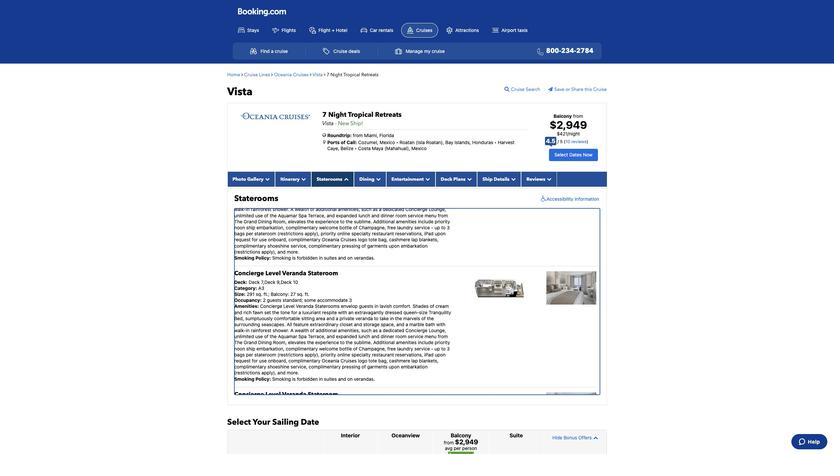 Task type: describe. For each thing, give the bounding box(es) containing it.
attractions link
[[441, 23, 485, 37]]

0 vertical spatial mexico
[[380, 139, 395, 145]]

marvels inside concierge level veranda staterooms envelop guests in lavish comfort. shades of cream and rich fawn set the tone for a luxuriant respite with an extravagantly dressed queen-size tranquility bed, sumptuously comfortable sitting area and a private veranda to take in the marvels of the surrounding seascapes. all feature extraordinary closet and storage space, and a marble bath with walk-in rainforest shower. a wealth of additional amenities, such as a dedicated concierge lounge, unlimited use of the aquamar spa terrace, and expanded lunch and dinner room service menu from the grand dining room, elevates the experience to the sublime. additional amenities include priority noon ship embarkation, complimentary welcome bottle of champagne, free laundry service - up to 3 bags per stateroom (restrictions apply), priority online specialty restaurant reservations, ipad upon request for use onboard, complimentary oceania cruises logo tote bag, cashmere lap blankets, complimentary shoeshine service, complimentary pressing of garments upon embarkation (restrictions apply), and more. smoking policy: smoking is forbidden in suites and on verandas.
[[404, 316, 420, 321]]

all inside concierge level veranda staterooms envelop guests in lavish comfort. shades of cream and rich fawn set the tone for a luxuriant respite with an extravagantly dressed queen-size tranquility bed, sumptuously comfortable sitting area and a private veranda to take in the marvels of the surrounding seascapes. all feature extraordinary closet and storage space, and a marble bath with walk-in rainforest shower. a wealth of additional amenities, such as a dedicated concierge lounge, unlimited use of the aquamar spa terrace, and expanded lunch and dinner room service menu from the grand dining room, elevates the experience to the sublime. additional amenities include priority noon ship embarkation, complimentary welcome bottle of champagne, free laundry service - up to 3 bags per stateroom (restrictions apply), priority online specialty restaurant reservations, ipad upon request for use onboard, complimentary oceania cruises logo tote bag, cashmere lap blankets, complimentary shoeshine service, complimentary pressing of garments upon embarkation (restrictions apply), and more. smoking policy: smoking is forbidden in suites and on verandas.
[[287, 322, 292, 328]]

your
[[253, 417, 271, 428]]

globe image
[[323, 133, 327, 137]]

cruise deals link
[[316, 45, 368, 58]]

deck inside dropdown button
[[441, 176, 453, 183]]

veranda inside 291 sq. ft.; balcony: 27 sq. ft. 2 guests standard; some accommodate 3 concierge level veranda staterooms envelop guests in lavish comfort. shades of cream and rich fawn set the tone for a luxuriant respite with an extravagantly dressed queen-size tranquility bed, sumptuously comfortable sitting area and a private veranda to take in the marvels of the surrounding seascapes. all feature extraordinary closet and storage space, and a marble bath with walk-in rainforest shower. a wealth of additional amenities, such as a dedicated concierge lounge, unlimited use of the aquamar spa terrace, and expanded lunch and dinner room service menu from the grand dining room, elevates the experience to the sublime. additional amenities include priority noon ship embarkation, complimentary welcome bottle of champagne, free laundry service - up to 3 bags per stateroom (restrictions apply), priority online specialty restaurant reservations, ipad upon request for use onboard, complimentary oceania cruises logo tote bag, cashmere lap blankets, complimentary shoeshine service, complimentary pressing of garments upon embarkation (restrictions apply), and more. smoking policy: smoking is forbidden in suites and on verandas.
[[356, 195, 373, 200]]

$2,949 for $2,949
[[550, 119, 588, 131]]

cruise for find a cruise
[[275, 48, 288, 54]]

queen- inside 291 sq. ft.; balcony: 27 sq. ft. 2 guests standard; some accommodate 3 concierge level veranda staterooms envelop guests in lavish comfort. shades of cream and rich fawn set the tone for a luxuriant respite with an extravagantly dressed queen-size tranquility bed, sumptuously comfortable sitting area and a private veranda to take in the marvels of the surrounding seascapes. all feature extraordinary closet and storage space, and a marble bath with walk-in rainforest shower. a wealth of additional amenities, such as a dedicated concierge lounge, unlimited use of the aquamar spa terrace, and expanded lunch and dinner room service menu from the grand dining room, elevates the experience to the sublime. additional amenities include priority noon ship embarkation, complimentary welcome bottle of champagne, free laundry service - up to 3 bags per stateroom (restrictions apply), priority online specialty restaurant reservations, ipad upon request for use onboard, complimentary oceania cruises logo tote bag, cashmere lap blankets, complimentary shoeshine service, complimentary pressing of garments upon embarkation (restrictions apply), and more. smoking policy: smoking is forbidden in suites and on verandas.
[[404, 189, 419, 194]]

deals
[[349, 48, 360, 54]]

category:
[[234, 286, 257, 291]]

gallery
[[247, 176, 264, 183]]

sq. up itinerary
[[297, 170, 304, 176]]

amenities inside 291 sq. ft.; balcony: 27 sq. ft. 2 guests standard; some accommodate 3 concierge level veranda staterooms envelop guests in lavish comfort. shades of cream and rich fawn set the tone for a luxuriant respite with an extravagantly dressed queen-size tranquility bed, sumptuously comfortable sitting area and a private veranda to take in the marvels of the surrounding seascapes. all feature extraordinary closet and storage space, and a marble bath with walk-in rainforest shower. a wealth of additional amenities, such as a dedicated concierge lounge, unlimited use of the aquamar spa terrace, and expanded lunch and dinner room service menu from the grand dining room, elevates the experience to the sublime. additional amenities include priority noon ship embarkation, complimentary welcome bottle of champagne, free laundry service - up to 3 bags per stateroom (restrictions apply), priority online specialty restaurant reservations, ipad upon request for use onboard, complimentary oceania cruises logo tote bag, cashmere lap blankets, complimentary shoeshine service, complimentary pressing of garments upon embarkation (restrictions apply), and more. smoking policy: smoking is forbidden in suites and on verandas.
[[396, 219, 417, 225]]

291 sq. ft.; balcony: 27 sq. ft. 2 guests standard; some accommodate 3 concierge level veranda staterooms envelop guests in lavish comfort. shades of cream and rich fawn set the tone for a luxuriant respite with an extravagantly dressed queen-size tranquility bed, sumptuously comfortable sitting area and a private veranda to take in the marvels of the surrounding seascapes. all feature extraordinary closet and storage space, and a marble bath with walk-in rainforest shower. a wealth of additional amenities, such as a dedicated concierge lounge, unlimited use of the aquamar spa terrace, and expanded lunch and dinner room service menu from the grand dining room, elevates the experience to the sublime. additional amenities include priority noon ship embarkation, complimentary welcome bottle of champagne, free laundry service - up to 3 bags per stateroom (restrictions apply), priority online specialty restaurant reservations, ipad upon request for use onboard, complimentary oceania cruises logo tote bag, cashmere lap blankets, complimentary shoeshine service, complimentary pressing of garments upon embarkation (restrictions apply), and more. smoking policy: smoking is forbidden in suites and on verandas.
[[234, 170, 452, 261]]

stays
[[247, 27, 259, 33]]

sitting inside concierge level veranda staterooms envelop guests in lavish comfort. shades of cream and rich fawn set the tone for a luxuriant respite with an extravagantly dressed queen-size tranquility bed, sumptuously comfortable sitting area and a private veranda to take in the marvels of the surrounding seascapes. all feature extraordinary closet and storage space, and a marble bath with walk-in rainforest shower. a wealth of additional amenities, such as a dedicated concierge lounge, unlimited use of the aquamar spa terrace, and expanded lunch and dinner room service menu from the grand dining room, elevates the experience to the sublime. additional amenities include priority noon ship embarkation, complimentary welcome bottle of champagne, free laundry service - up to 3 bags per stateroom (restrictions apply), priority online specialty restaurant reservations, ipad upon request for use onboard, complimentary oceania cruises logo tote bag, cashmere lap blankets, complimentary shoeshine service, complimentary pressing of garments upon embarkation (restrictions apply), and more. smoking policy: smoking is forbidden in suites and on verandas.
[[302, 316, 315, 321]]

cruise for manage my cruise
[[432, 48, 445, 54]]

bottle inside 291 sq. ft.; balcony: 27 sq. ft. 2 guests standard; some accommodate 3 concierge level veranda staterooms envelop guests in lavish comfort. shades of cream and rich fawn set the tone for a luxuriant respite with an extravagantly dressed queen-size tranquility bed, sumptuously comfortable sitting area and a private veranda to take in the marvels of the surrounding seascapes. all feature extraordinary closet and storage space, and a marble bath with walk-in rainforest shower. a wealth of additional amenities, such as a dedicated concierge lounge, unlimited use of the aquamar spa terrace, and expanded lunch and dinner room service menu from the grand dining room, elevates the experience to the sublime. additional amenities include priority noon ship embarkation, complimentary welcome bottle of champagne, free laundry service - up to 3 bags per stateroom (restrictions apply), priority online specialty restaurant reservations, ipad upon request for use onboard, complimentary oceania cruises logo tote bag, cashmere lap blankets, complimentary shoeshine service, complimentary pressing of garments upon embarkation (restrictions apply), and more. smoking policy: smoking is forbidden in suites and on verandas.
[[340, 225, 352, 231]]

chevron down image for photo gallery
[[264, 177, 270, 182]]

ship
[[483, 176, 493, 183]]

stays link
[[233, 23, 265, 37]]

policy: inside concierge level veranda staterooms envelop guests in lavish comfort. shades of cream and rich fawn set the tone for a luxuriant respite with an extravagantly dressed queen-size tranquility bed, sumptuously comfortable sitting area and a private veranda to take in the marvels of the surrounding seascapes. all feature extraordinary closet and storage space, and a marble bath with walk-in rainforest shower. a wealth of additional amenities, such as a dedicated concierge lounge, unlimited use of the aquamar spa terrace, and expanded lunch and dinner room service menu from the grand dining room, elevates the experience to the sublime. additional amenities include priority noon ship embarkation, complimentary welcome bottle of champagne, free laundry service - up to 3 bags per stateroom (restrictions apply), priority online specialty restaurant reservations, ipad upon request for use onboard, complimentary oceania cruises logo tote bag, cashmere lap blankets, complimentary shoeshine service, complimentary pressing of garments upon embarkation (restrictions apply), and more. smoking policy: smoking is forbidden in suites and on verandas.
[[256, 376, 271, 382]]

hotel
[[336, 27, 348, 33]]

balcony
[[554, 113, 572, 119]]

4.5 / 5 ( 10 reviews )
[[547, 138, 589, 145]]

accessibility information link
[[540, 196, 600, 203]]

chevron down image for dining
[[375, 177, 381, 182]]

cruises link
[[402, 23, 438, 38]]

welcome inside concierge level veranda staterooms envelop guests in lavish comfort. shades of cream and rich fawn set the tone for a luxuriant respite with an extravagantly dressed queen-size tranquility bed, sumptuously comfortable sitting area and a private veranda to take in the marvels of the surrounding seascapes. all feature extraordinary closet and storage space, and a marble bath with walk-in rainforest shower. a wealth of additional amenities, such as a dedicated concierge lounge, unlimited use of the aquamar spa terrace, and expanded lunch and dinner room service menu from the grand dining room, elevates the experience to the sublime. additional amenities include priority noon ship embarkation, complimentary welcome bottle of champagne, free laundry service - up to 3 bags per stateroom (restrictions apply), priority online specialty restaurant reservations, ipad upon request for use onboard, complimentary oceania cruises logo tote bag, cashmere lap blankets, complimentary shoeshine service, complimentary pressing of garments upon embarkation (restrictions apply), and more. smoking policy: smoking is forbidden in suites and on verandas.
[[319, 346, 338, 352]]

night
[[569, 131, 580, 137]]

angle right image for home
[[242, 72, 243, 77]]

chevron down image for ship details
[[510, 177, 516, 182]]

select          dates now
[[555, 152, 593, 158]]

oceania inside 291 sq. ft.; balcony: 27 sq. ft. 2 guests standard; some accommodate 3 concierge level veranda staterooms envelop guests in lavish comfort. shades of cream and rich fawn set the tone for a luxuriant respite with an extravagantly dressed queen-size tranquility bed, sumptuously comfortable sitting area and a private veranda to take in the marvels of the surrounding seascapes. all feature extraordinary closet and storage space, and a marble bath with walk-in rainforest shower. a wealth of additional amenities, such as a dedicated concierge lounge, unlimited use of the aquamar spa terrace, and expanded lunch and dinner room service menu from the grand dining room, elevates the experience to the sublime. additional amenities include priority noon ship embarkation, complimentary welcome bottle of champagne, free laundry service - up to 3 bags per stateroom (restrictions apply), priority online specialty restaurant reservations, ipad upon request for use onboard, complimentary oceania cruises logo tote bag, cashmere lap blankets, complimentary shoeshine service, complimentary pressing of garments upon embarkation (restrictions apply), and more. smoking policy: smoking is forbidden in suites and on verandas.
[[322, 237, 340, 243]]

bags inside concierge level veranda staterooms envelop guests in lavish comfort. shades of cream and rich fawn set the tone for a luxuriant respite with an extravagantly dressed queen-size tranquility bed, sumptuously comfortable sitting area and a private veranda to take in the marvels of the surrounding seascapes. all feature extraordinary closet and storage space, and a marble bath with walk-in rainforest shower. a wealth of additional amenities, such as a dedicated concierge lounge, unlimited use of the aquamar spa terrace, and expanded lunch and dinner room service menu from the grand dining room, elevates the experience to the sublime. additional amenities include priority noon ship embarkation, complimentary welcome bottle of champagne, free laundry service - up to 3 bags per stateroom (restrictions apply), priority online specialty restaurant reservations, ipad upon request for use onboard, complimentary oceania cruises logo tote bag, cashmere lap blankets, complimentary shoeshine service, complimentary pressing of garments upon embarkation (restrictions apply), and more. smoking policy: smoking is forbidden in suites and on verandas.
[[234, 352, 245, 358]]

tone inside concierge level veranda staterooms envelop guests in lavish comfort. shades of cream and rich fawn set the tone for a luxuriant respite with an extravagantly dressed queen-size tranquility bed, sumptuously comfortable sitting area and a private veranda to take in the marvels of the surrounding seascapes. all feature extraordinary closet and storage space, and a marble bath with walk-in rainforest shower. a wealth of additional amenities, such as a dedicated concierge lounge, unlimited use of the aquamar spa terrace, and expanded lunch and dinner room service menu from the grand dining room, elevates the experience to the sublime. additional amenities include priority noon ship embarkation, complimentary welcome bottle of champagne, free laundry service - up to 3 bags per stateroom (restrictions apply), priority online specialty restaurant reservations, ipad upon request for use onboard, complimentary oceania cruises logo tote bag, cashmere lap blankets, complimentary shoeshine service, complimentary pressing of garments upon embarkation (restrictions apply), and more. smoking policy: smoking is forbidden in suites and on verandas.
[[281, 310, 290, 315]]

dinner inside 291 sq. ft.; balcony: 27 sq. ft. 2 guests standard; some accommodate 3 concierge level veranda staterooms envelop guests in lavish comfort. shades of cream and rich fawn set the tone for a luxuriant respite with an extravagantly dressed queen-size tranquility bed, sumptuously comfortable sitting area and a private veranda to take in the marvels of the surrounding seascapes. all feature extraordinary closet and storage space, and a marble bath with walk-in rainforest shower. a wealth of additional amenities, such as a dedicated concierge lounge, unlimited use of the aquamar spa terrace, and expanded lunch and dinner room service menu from the grand dining room, elevates the experience to the sublime. additional amenities include priority noon ship embarkation, complimentary welcome bottle of champagne, free laundry service - up to 3 bags per stateroom (restrictions apply), priority online specialty restaurant reservations, ipad upon request for use onboard, complimentary oceania cruises logo tote bag, cashmere lap blankets, complimentary shoeshine service, complimentary pressing of garments upon embarkation (restrictions apply), and more. smoking policy: smoking is forbidden in suites and on verandas.
[[381, 213, 395, 219]]

find a cruise
[[261, 48, 288, 54]]

from for balcony from $2,949 $421 / night
[[574, 113, 584, 119]]

level for concierge level veranda stateroom
[[266, 391, 281, 399]]

noon inside 291 sq. ft.; balcony: 27 sq. ft. 2 guests standard; some accommodate 3 concierge level veranda staterooms envelop guests in lavish comfort. shades of cream and rich fawn set the tone for a luxuriant respite with an extravagantly dressed queen-size tranquility bed, sumptuously comfortable sitting area and a private veranda to take in the marvels of the surrounding seascapes. all feature extraordinary closet and storage space, and a marble bath with walk-in rainforest shower. a wealth of additional amenities, such as a dedicated concierge lounge, unlimited use of the aquamar spa terrace, and expanded lunch and dinner room service menu from the grand dining room, elevates the experience to the sublime. additional amenities include priority noon ship embarkation, complimentary welcome bottle of champagne, free laundry service - up to 3 bags per stateroom (restrictions apply), priority online specialty restaurant reservations, ipad upon request for use onboard, complimentary oceania cruises logo tote bag, cashmere lap blankets, complimentary shoeshine service, complimentary pressing of garments upon embarkation (restrictions apply), and more. smoking policy: smoking is forbidden in suites and on verandas.
[[234, 225, 245, 231]]

garments inside concierge level veranda staterooms envelop guests in lavish comfort. shades of cream and rich fawn set the tone for a luxuriant respite with an extravagantly dressed queen-size tranquility bed, sumptuously comfortable sitting area and a private veranda to take in the marvels of the surrounding seascapes. all feature extraordinary closet and storage space, and a marble bath with walk-in rainforest shower. a wealth of additional amenities, such as a dedicated concierge lounge, unlimited use of the aquamar spa terrace, and expanded lunch and dinner room service menu from the grand dining room, elevates the experience to the sublime. additional amenities include priority noon ship embarkation, complimentary welcome bottle of champagne, free laundry service - up to 3 bags per stateroom (restrictions apply), priority online specialty restaurant reservations, ipad upon request for use onboard, complimentary oceania cruises logo tote bag, cashmere lap blankets, complimentary shoeshine service, complimentary pressing of garments upon embarkation (restrictions apply), and more. smoking policy: smoking is forbidden in suites and on verandas.
[[367, 364, 388, 370]]

cashmere inside concierge level veranda staterooms envelop guests in lavish comfort. shades of cream and rich fawn set the tone for a luxuriant respite with an extravagantly dressed queen-size tranquility bed, sumptuously comfortable sitting area and a private veranda to take in the marvels of the surrounding seascapes. all feature extraordinary closet and storage space, and a marble bath with walk-in rainforest shower. a wealth of additional amenities, such as a dedicated concierge lounge, unlimited use of the aquamar spa terrace, and expanded lunch and dinner room service menu from the grand dining room, elevates the experience to the sublime. additional amenities include priority noon ship embarkation, complimentary welcome bottle of champagne, free laundry service - up to 3 bags per stateroom (restrictions apply), priority online specialty restaurant reservations, ipad upon request for use onboard, complimentary oceania cruises logo tote bag, cashmere lap blankets, complimentary shoeshine service, complimentary pressing of garments upon embarkation (restrictions apply), and more. smoking policy: smoking is forbidden in suites and on verandas.
[[389, 358, 410, 364]]

size:
[[234, 292, 246, 297]]

surrounding inside concierge level veranda staterooms envelop guests in lavish comfort. shades of cream and rich fawn set the tone for a luxuriant respite with an extravagantly dressed queen-size tranquility bed, sumptuously comfortable sitting area and a private veranda to take in the marvels of the surrounding seascapes. all feature extraordinary closet and storage space, and a marble bath with walk-in rainforest shower. a wealth of additional amenities, such as a dedicated concierge lounge, unlimited use of the aquamar spa terrace, and expanded lunch and dinner room service menu from the grand dining room, elevates the experience to the sublime. additional amenities include priority noon ship embarkation, complimentary welcome bottle of champagne, free laundry service - up to 3 bags per stateroom (restrictions apply), priority online specialty restaurant reservations, ipad upon request for use onboard, complimentary oceania cruises logo tote bag, cashmere lap blankets, complimentary shoeshine service, complimentary pressing of garments upon embarkation (restrictions apply), and more. smoking policy: smoking is forbidden in suites and on verandas.
[[234, 322, 260, 328]]

lavish inside 291 sq. ft.; balcony: 27 sq. ft. 2 guests standard; some accommodate 3 concierge level veranda staterooms envelop guests in lavish comfort. shades of cream and rich fawn set the tone for a luxuriant respite with an extravagantly dressed queen-size tranquility bed, sumptuously comfortable sitting area and a private veranda to take in the marvels of the surrounding seascapes. all feature extraordinary closet and storage space, and a marble bath with walk-in rainforest shower. a wealth of additional amenities, such as a dedicated concierge lounge, unlimited use of the aquamar spa terrace, and expanded lunch and dinner room service menu from the grand dining room, elevates the experience to the sublime. additional amenities include priority noon ship embarkation, complimentary welcome bottle of champagne, free laundry service - up to 3 bags per stateroom (restrictions apply), priority online specialty restaurant reservations, ipad upon request for use onboard, complimentary oceania cruises logo tote bag, cashmere lap blankets, complimentary shoeshine service, complimentary pressing of garments upon embarkation (restrictions apply), and more. smoking policy: smoking is forbidden in suites and on verandas.
[[380, 183, 392, 188]]

belize
[[341, 146, 354, 151]]

queen- inside concierge level veranda staterooms envelop guests in lavish comfort. shades of cream and rich fawn set the tone for a luxuriant respite with an extravagantly dressed queen-size tranquility bed, sumptuously comfortable sitting area and a private veranda to take in the marvels of the surrounding seascapes. all feature extraordinary closet and storage space, and a marble bath with walk-in rainforest shower. a wealth of additional amenities, such as a dedicated concierge lounge, unlimited use of the aquamar spa terrace, and expanded lunch and dinner room service menu from the grand dining room, elevates the experience to the sublime. additional amenities include priority noon ship embarkation, complimentary welcome bottle of champagne, free laundry service - up to 3 bags per stateroom (restrictions apply), priority online specialty restaurant reservations, ipad upon request for use onboard, complimentary oceania cruises logo tote bag, cashmere lap blankets, complimentary shoeshine service, complimentary pressing of garments upon embarkation (restrictions apply), and more. smoking policy: smoking is forbidden in suites and on verandas.
[[404, 310, 419, 315]]

800-234-2784
[[547, 46, 594, 55]]

reviews
[[527, 176, 546, 183]]

shower. inside 291 sq. ft.; balcony: 27 sq. ft. 2 guests standard; some accommodate 3 concierge level veranda staterooms envelop guests in lavish comfort. shades of cream and rich fawn set the tone for a luxuriant respite with an extravagantly dressed queen-size tranquility bed, sumptuously comfortable sitting area and a private veranda to take in the marvels of the surrounding seascapes. all feature extraordinary closet and storage space, and a marble bath with walk-in rainforest shower. a wealth of additional amenities, such as a dedicated concierge lounge, unlimited use of the aquamar spa terrace, and expanded lunch and dinner room service menu from the grand dining room, elevates the experience to the sublime. additional amenities include priority noon ship embarkation, complimentary welcome bottle of champagne, free laundry service - up to 3 bags per stateroom (restrictions apply), priority online specialty restaurant reservations, ipad upon request for use onboard, complimentary oceania cruises logo tote bag, cashmere lap blankets, complimentary shoeshine service, complimentary pressing of garments upon embarkation (restrictions apply), and more. smoking policy: smoking is forbidden in suites and on verandas.
[[273, 207, 289, 212]]

airport taxis
[[502, 27, 528, 33]]

ship inside concierge level veranda staterooms envelop guests in lavish comfort. shades of cream and rich fawn set the tone for a luxuriant respite with an extravagantly dressed queen-size tranquility bed, sumptuously comfortable sitting area and a private veranda to take in the marvels of the surrounding seascapes. all feature extraordinary closet and storage space, and a marble bath with walk-in rainforest shower. a wealth of additional amenities, such as a dedicated concierge lounge, unlimited use of the aquamar spa terrace, and expanded lunch and dinner room service menu from the grand dining room, elevates the experience to the sublime. additional amenities include priority noon ship embarkation, complimentary welcome bottle of champagne, free laundry service - up to 3 bags per stateroom (restrictions apply), priority online specialty restaurant reservations, ipad upon request for use onboard, complimentary oceania cruises logo tote bag, cashmere lap blankets, complimentary shoeshine service, complimentary pressing of garments upon embarkation (restrictions apply), and more. smoking policy: smoking is forbidden in suites and on verandas.
[[246, 346, 255, 352]]

ft. inside category: a3 size: 291 sq. ft.; balcony: 27 sq. ft. occupancy: 2 guests standard; some accommodate 3 amenities:
[[305, 292, 310, 297]]

concierge level veranda stateroom
[[234, 391, 338, 399]]

on inside 291 sq. ft.; balcony: 27 sq. ft. 2 guests standard; some accommodate 3 concierge level veranda staterooms envelop guests in lavish comfort. shades of cream and rich fawn set the tone for a luxuriant respite with an extravagantly dressed queen-size tranquility bed, sumptuously comfortable sitting area and a private veranda to take in the marvels of the surrounding seascapes. all feature extraordinary closet and storage space, and a marble bath with walk-in rainforest shower. a wealth of additional amenities, such as a dedicated concierge lounge, unlimited use of the aquamar spa terrace, and expanded lunch and dinner room service menu from the grand dining room, elevates the experience to the sublime. additional amenities include priority noon ship embarkation, complimentary welcome bottle of champagne, free laundry service - up to 3 bags per stateroom (restrictions apply), priority online specialty restaurant reservations, ipad upon request for use onboard, complimentary oceania cruises logo tote bag, cashmere lap blankets, complimentary shoeshine service, complimentary pressing of garments upon embarkation (restrictions apply), and more. smoking policy: smoking is forbidden in suites and on verandas.
[[348, 255, 353, 261]]

234-
[[562, 46, 577, 55]]

cruise search
[[511, 86, 541, 93]]

oceania cruises
[[274, 71, 309, 78]]

per inside balcony from $2,949 avg per person
[[454, 446, 461, 452]]

on inside concierge level veranda staterooms envelop guests in lavish comfort. shades of cream and rich fawn set the tone for a luxuriant respite with an extravagantly dressed queen-size tranquility bed, sumptuously comfortable sitting area and a private veranda to take in the marvels of the surrounding seascapes. all feature extraordinary closet and storage space, and a marble bath with walk-in rainforest shower. a wealth of additional amenities, such as a dedicated concierge lounge, unlimited use of the aquamar spa terrace, and expanded lunch and dinner room service menu from the grand dining room, elevates the experience to the sublime. additional amenities include priority noon ship embarkation, complimentary welcome bottle of champagne, free laundry service - up to 3 bags per stateroom (restrictions apply), priority online specialty restaurant reservations, ipad upon request for use onboard, complimentary oceania cruises logo tote bag, cashmere lap blankets, complimentary shoeshine service, complimentary pressing of garments upon embarkation (restrictions apply), and more. smoking policy: smoking is forbidden in suites and on verandas.
[[348, 376, 353, 382]]

cruise deals
[[334, 48, 360, 54]]

florida
[[380, 132, 394, 138]]

aquamar inside 291 sq. ft.; balcony: 27 sq. ft. 2 guests standard; some accommodate 3 concierge level veranda staterooms envelop guests in lavish comfort. shades of cream and rich fawn set the tone for a luxuriant respite with an extravagantly dressed queen-size tranquility bed, sumptuously comfortable sitting area and a private veranda to take in the marvels of the surrounding seascapes. all feature extraordinary closet and storage space, and a marble bath with walk-in rainforest shower. a wealth of additional amenities, such as a dedicated concierge lounge, unlimited use of the aquamar spa terrace, and expanded lunch and dinner room service menu from the grand dining room, elevates the experience to the sublime. additional amenities include priority noon ship embarkation, complimentary welcome bottle of champagne, free laundry service - up to 3 bags per stateroom (restrictions apply), priority online specialty restaurant reservations, ipad upon request for use onboard, complimentary oceania cruises logo tote bag, cashmere lap blankets, complimentary shoeshine service, complimentary pressing of garments upon embarkation (restrictions apply), and more. smoking policy: smoking is forbidden in suites and on verandas.
[[278, 213, 297, 219]]

airport
[[502, 27, 517, 33]]

comfortable inside concierge level veranda staterooms envelop guests in lavish comfort. shades of cream and rich fawn set the tone for a luxuriant respite with an extravagantly dressed queen-size tranquility bed, sumptuously comfortable sitting area and a private veranda to take in the marvels of the surrounding seascapes. all feature extraordinary closet and storage space, and a marble bath with walk-in rainforest shower. a wealth of additional amenities, such as a dedicated concierge lounge, unlimited use of the aquamar spa terrace, and expanded lunch and dinner room service menu from the grand dining room, elevates the experience to the sublime. additional amenities include priority noon ship embarkation, complimentary welcome bottle of champagne, free laundry service - up to 3 bags per stateroom (restrictions apply), priority online specialty restaurant reservations, ipad upon request for use onboard, complimentary oceania cruises logo tote bag, cashmere lap blankets, complimentary shoeshine service, complimentary pressing of garments upon embarkation (restrictions apply), and more. smoking policy: smoking is forbidden in suites and on verandas.
[[274, 316, 300, 321]]

manage my cruise
[[406, 48, 445, 54]]

select          dates now link
[[550, 149, 598, 161]]

800-234-2784 link
[[535, 46, 594, 56]]

0 horizontal spatial •
[[355, 146, 357, 151]]

area inside concierge level veranda staterooms envelop guests in lavish comfort. shades of cream and rich fawn set the tone for a luxuriant respite with an extravagantly dressed queen-size tranquility bed, sumptuously comfortable sitting area and a private veranda to take in the marvels of the surrounding seascapes. all feature extraordinary closet and storage space, and a marble bath with walk-in rainforest shower. a wealth of additional amenities, such as a dedicated concierge lounge, unlimited use of the aquamar spa terrace, and expanded lunch and dinner room service menu from the grand dining room, elevates the experience to the sublime. additional amenities include priority noon ship embarkation, complimentary welcome bottle of champagne, free laundry service - up to 3 bags per stateroom (restrictions apply), priority online specialty restaurant reservations, ipad upon request for use onboard, complimentary oceania cruises logo tote bag, cashmere lap blankets, complimentary shoeshine service, complimentary pressing of garments upon embarkation (restrictions apply), and more. smoking policy: smoking is forbidden in suites and on verandas.
[[316, 316, 326, 321]]

dates
[[570, 152, 582, 158]]

policy: inside 291 sq. ft.; balcony: 27 sq. ft. 2 guests standard; some accommodate 3 concierge level veranda staterooms envelop guests in lavish comfort. shades of cream and rich fawn set the tone for a luxuriant respite with an extravagantly dressed queen-size tranquility bed, sumptuously comfortable sitting area and a private veranda to take in the marvels of the surrounding seascapes. all feature extraordinary closet and storage space, and a marble bath with walk-in rainforest shower. a wealth of additional amenities, such as a dedicated concierge lounge, unlimited use of the aquamar spa terrace, and expanded lunch and dinner room service menu from the grand dining room, elevates the experience to the sublime. additional amenities include priority noon ship embarkation, complimentary welcome bottle of champagne, free laundry service - up to 3 bags per stateroom (restrictions apply), priority online specialty restaurant reservations, ipad upon request for use onboard, complimentary oceania cruises logo tote bag, cashmere lap blankets, complimentary shoeshine service, complimentary pressing of garments upon embarkation (restrictions apply), and more. smoking policy: smoking is forbidden in suites and on verandas.
[[256, 255, 271, 261]]

deck:
[[234, 279, 248, 285]]

dressed inside 291 sq. ft.; balcony: 27 sq. ft. 2 guests standard; some accommodate 3 concierge level veranda staterooms envelop guests in lavish comfort. shades of cream and rich fawn set the tone for a luxuriant respite with an extravagantly dressed queen-size tranquility bed, sumptuously comfortable sitting area and a private veranda to take in the marvels of the surrounding seascapes. all feature extraordinary closet and storage space, and a marble bath with walk-in rainforest shower. a wealth of additional amenities, such as a dedicated concierge lounge, unlimited use of the aquamar spa terrace, and expanded lunch and dinner room service menu from the grand dining room, elevates the experience to the sublime. additional amenities include priority noon ship embarkation, complimentary welcome bottle of champagne, free laundry service - up to 3 bags per stateroom (restrictions apply), priority online specialty restaurant reservations, ipad upon request for use onboard, complimentary oceania cruises logo tote bag, cashmere lap blankets, complimentary shoeshine service, complimentary pressing of garments upon embarkation (restrictions apply), and more. smoking policy: smoking is forbidden in suites and on verandas.
[[385, 189, 403, 194]]

photo gallery
[[233, 176, 264, 183]]

date
[[301, 417, 319, 428]]

stateroom inside 291 sq. ft.; balcony: 27 sq. ft. 2 guests standard; some accommodate 3 concierge level veranda staterooms envelop guests in lavish comfort. shades of cream and rich fawn set the tone for a luxuriant respite with an extravagantly dressed queen-size tranquility bed, sumptuously comfortable sitting area and a private veranda to take in the marvels of the surrounding seascapes. all feature extraordinary closet and storage space, and a marble bath with walk-in rainforest shower. a wealth of additional amenities, such as a dedicated concierge lounge, unlimited use of the aquamar spa terrace, and expanded lunch and dinner room service menu from the grand dining room, elevates the experience to the sublime. additional amenities include priority noon ship embarkation, complimentary welcome bottle of champagne, free laundry service - up to 3 bags per stateroom (restrictions apply), priority online specialty restaurant reservations, ipad upon request for use onboard, complimentary oceania cruises logo tote bag, cashmere lap blankets, complimentary shoeshine service, complimentary pressing of garments upon embarkation (restrictions apply), and more. smoking policy: smoking is forbidden in suites and on verandas.
[[255, 231, 276, 237]]

a inside 291 sq. ft.; balcony: 27 sq. ft. 2 guests standard; some accommodate 3 concierge level veranda staterooms envelop guests in lavish comfort. shades of cream and rich fawn set the tone for a luxuriant respite with an extravagantly dressed queen-size tranquility bed, sumptuously comfortable sitting area and a private veranda to take in the marvels of the surrounding seascapes. all feature extraordinary closet and storage space, and a marble bath with walk-in rainforest shower. a wealth of additional amenities, such as a dedicated concierge lounge, unlimited use of the aquamar spa terrace, and expanded lunch and dinner room service menu from the grand dining room, elevates the experience to the sublime. additional amenities include priority noon ship embarkation, complimentary welcome bottle of champagne, free laundry service - up to 3 bags per stateroom (restrictions apply), priority online specialty restaurant reservations, ipad upon request for use onboard, complimentary oceania cruises logo tote bag, cashmere lap blankets, complimentary shoeshine service, complimentary pressing of garments upon embarkation (restrictions apply), and more. smoking policy: smoking is forbidden in suites and on verandas.
[[291, 207, 294, 212]]

$421
[[557, 131, 568, 137]]

9,deck
[[277, 279, 292, 285]]

2784
[[577, 46, 594, 55]]

lap inside concierge level veranda staterooms envelop guests in lavish comfort. shades of cream and rich fawn set the tone for a luxuriant respite with an extravagantly dressed queen-size tranquility bed, sumptuously comfortable sitting area and a private veranda to take in the marvels of the surrounding seascapes. all feature extraordinary closet and storage space, and a marble bath with walk-in rainforest shower. a wealth of additional amenities, such as a dedicated concierge lounge, unlimited use of the aquamar spa terrace, and expanded lunch and dinner room service menu from the grand dining room, elevates the experience to the sublime. additional amenities include priority noon ship embarkation, complimentary welcome bottle of champagne, free laundry service - up to 3 bags per stateroom (restrictions apply), priority online specialty restaurant reservations, ipad upon request for use onboard, complimentary oceania cruises logo tote bag, cashmere lap blankets, complimentary shoeshine service, complimentary pressing of garments upon embarkation (restrictions apply), and more. smoking policy: smoking is forbidden in suites and on verandas.
[[412, 358, 418, 364]]

car rentals
[[370, 27, 394, 33]]

private inside concierge level veranda staterooms envelop guests in lavish comfort. shades of cream and rich fawn set the tone for a luxuriant respite with an extravagantly dressed queen-size tranquility bed, sumptuously comfortable sitting area and a private veranda to take in the marvels of the surrounding seascapes. all feature extraordinary closet and storage space, and a marble bath with walk-in rainforest shower. a wealth of additional amenities, such as a dedicated concierge lounge, unlimited use of the aquamar spa terrace, and expanded lunch and dinner room service menu from the grand dining room, elevates the experience to the sublime. additional amenities include priority noon ship embarkation, complimentary welcome bottle of champagne, free laundry service - up to 3 bags per stateroom (restrictions apply), priority online specialty restaurant reservations, ipad upon request for use onboard, complimentary oceania cruises logo tote bag, cashmere lap blankets, complimentary shoeshine service, complimentary pressing of garments upon embarkation (restrictions apply), and more. smoking policy: smoking is forbidden in suites and on verandas.
[[340, 316, 355, 321]]

photo gallery button
[[227, 172, 275, 187]]

291 inside 291 sq. ft.; balcony: 27 sq. ft. 2 guests standard; some accommodate 3 concierge level veranda staterooms envelop guests in lavish comfort. shades of cream and rich fawn set the tone for a luxuriant respite with an extravagantly dressed queen-size tranquility bed, sumptuously comfortable sitting area and a private veranda to take in the marvels of the surrounding seascapes. all feature extraordinary closet and storage space, and a marble bath with walk-in rainforest shower. a wealth of additional amenities, such as a dedicated concierge lounge, unlimited use of the aquamar spa terrace, and expanded lunch and dinner room service menu from the grand dining room, elevates the experience to the sublime. additional amenities include priority noon ship embarkation, complimentary welcome bottle of champagne, free laundry service - up to 3 bags per stateroom (restrictions apply), priority online specialty restaurant reservations, ipad upon request for use onboard, complimentary oceania cruises logo tote bag, cashmere lap blankets, complimentary shoeshine service, complimentary pressing of garments upon embarkation (restrictions apply), and more. smoking policy: smoking is forbidden in suites and on verandas.
[[247, 170, 255, 176]]

area inside 291 sq. ft.; balcony: 27 sq. ft. 2 guests standard; some accommodate 3 concierge level veranda staterooms envelop guests in lavish comfort. shades of cream and rich fawn set the tone for a luxuriant respite with an extravagantly dressed queen-size tranquility bed, sumptuously comfortable sitting area and a private veranda to take in the marvels of the surrounding seascapes. all feature extraordinary closet and storage space, and a marble bath with walk-in rainforest shower. a wealth of additional amenities, such as a dedicated concierge lounge, unlimited use of the aquamar spa terrace, and expanded lunch and dinner room service menu from the grand dining room, elevates the experience to the sublime. additional amenities include priority noon ship embarkation, complimentary welcome bottle of champagne, free laundry service - up to 3 bags per stateroom (restrictions apply), priority online specialty restaurant reservations, ipad upon request for use onboard, complimentary oceania cruises logo tote bag, cashmere lap blankets, complimentary shoeshine service, complimentary pressing of garments upon embarkation (restrictions apply), and more. smoking policy: smoking is forbidden in suites and on verandas.
[[316, 195, 326, 200]]

rich inside concierge level veranda staterooms envelop guests in lavish comfort. shades of cream and rich fawn set the tone for a luxuriant respite with an extravagantly dressed queen-size tranquility bed, sumptuously comfortable sitting area and a private veranda to take in the marvels of the surrounding seascapes. all feature extraordinary closet and storage space, and a marble bath with walk-in rainforest shower. a wealth of additional amenities, such as a dedicated concierge lounge, unlimited use of the aquamar spa terrace, and expanded lunch and dinner room service menu from the grand dining room, elevates the experience to the sublime. additional amenities include priority noon ship embarkation, complimentary welcome bottle of champagne, free laundry service - up to 3 bags per stateroom (restrictions apply), priority online specialty restaurant reservations, ipad upon request for use onboard, complimentary oceania cruises logo tote bag, cashmere lap blankets, complimentary shoeshine service, complimentary pressing of garments upon embarkation (restrictions apply), and more. smoking policy: smoking is forbidden in suites and on verandas.
[[244, 310, 252, 315]]

27 inside category: a3 size: 291 sq. ft.; balcony: 27 sq. ft. occupancy: 2 guests standard; some accommodate 3 amenities:
[[291, 292, 296, 297]]

is inside concierge level veranda staterooms envelop guests in lavish comfort. shades of cream and rich fawn set the tone for a luxuriant respite with an extravagantly dressed queen-size tranquility bed, sumptuously comfortable sitting area and a private veranda to take in the marvels of the surrounding seascapes. all feature extraordinary closet and storage space, and a marble bath with walk-in rainforest shower. a wealth of additional amenities, such as a dedicated concierge lounge, unlimited use of the aquamar spa terrace, and expanded lunch and dinner room service menu from the grand dining room, elevates the experience to the sublime. additional amenities include priority noon ship embarkation, complimentary welcome bottle of champagne, free laundry service - up to 3 bags per stateroom (restrictions apply), priority online specialty restaurant reservations, ipad upon request for use onboard, complimentary oceania cruises logo tote bag, cashmere lap blankets, complimentary shoeshine service, complimentary pressing of garments upon embarkation (restrictions apply), and more. smoking policy: smoking is forbidden in suites and on verandas.
[[292, 376, 296, 382]]

night for 7 night tropical retreats
[[331, 71, 343, 78]]

reviews
[[572, 139, 587, 144]]

a3
[[259, 286, 265, 291]]

bonus
[[564, 435, 578, 441]]

sumptuously inside concierge level veranda staterooms envelop guests in lavish comfort. shades of cream and rich fawn set the tone for a luxuriant respite with an extravagantly dressed queen-size tranquility bed, sumptuously comfortable sitting area and a private veranda to take in the marvels of the surrounding seascapes. all feature extraordinary closet and storage space, and a marble bath with walk-in rainforest shower. a wealth of additional amenities, such as a dedicated concierge lounge, unlimited use of the aquamar spa terrace, and expanded lunch and dinner room service menu from the grand dining room, elevates the experience to the sublime. additional amenities include priority noon ship embarkation, complimentary welcome bottle of champagne, free laundry service - up to 3 bags per stateroom (restrictions apply), priority online specialty restaurant reservations, ipad upon request for use onboard, complimentary oceania cruises logo tote bag, cashmere lap blankets, complimentary shoeshine service, complimentary pressing of garments upon embarkation (restrictions apply), and more. smoking policy: smoking is forbidden in suites and on verandas.
[[245, 316, 273, 321]]

find a cruise link
[[243, 45, 295, 58]]

set inside 291 sq. ft.; balcony: 27 sq. ft. 2 guests standard; some accommodate 3 concierge level veranda staterooms envelop guests in lavish comfort. shades of cream and rich fawn set the tone for a luxuriant respite with an extravagantly dressed queen-size tranquility bed, sumptuously comfortable sitting area and a private veranda to take in the marvels of the surrounding seascapes. all feature extraordinary closet and storage space, and a marble bath with walk-in rainforest shower. a wealth of additional amenities, such as a dedicated concierge lounge, unlimited use of the aquamar spa terrace, and expanded lunch and dinner room service menu from the grand dining room, elevates the experience to the sublime. additional amenities include priority noon ship embarkation, complimentary welcome bottle of champagne, free laundry service - up to 3 bags per stateroom (restrictions apply), priority online specialty restaurant reservations, ipad upon request for use onboard, complimentary oceania cruises logo tote bag, cashmere lap blankets, complimentary shoeshine service, complimentary pressing of garments upon embarkation (restrictions apply), and more. smoking policy: smoking is forbidden in suites and on verandas.
[[265, 189, 271, 194]]

private inside 291 sq. ft.; balcony: 27 sq. ft. 2 guests standard; some accommodate 3 concierge level veranda staterooms envelop guests in lavish comfort. shades of cream and rich fawn set the tone for a luxuriant respite with an extravagantly dressed queen-size tranquility bed, sumptuously comfortable sitting area and a private veranda to take in the marvels of the surrounding seascapes. all feature extraordinary closet and storage space, and a marble bath with walk-in rainforest shower. a wealth of additional amenities, such as a dedicated concierge lounge, unlimited use of the aquamar spa terrace, and expanded lunch and dinner room service menu from the grand dining room, elevates the experience to the sublime. additional amenities include priority noon ship embarkation, complimentary welcome bottle of champagne, free laundry service - up to 3 bags per stateroom (restrictions apply), priority online specialty restaurant reservations, ipad upon request for use onboard, complimentary oceania cruises logo tote bag, cashmere lap blankets, complimentary shoeshine service, complimentary pressing of garments upon embarkation (restrictions apply), and more. smoking policy: smoking is forbidden in suites and on verandas.
[[340, 195, 355, 200]]

champagne, inside 291 sq. ft.; balcony: 27 sq. ft. 2 guests standard; some accommodate 3 concierge level veranda staterooms envelop guests in lavish comfort. shades of cream and rich fawn set the tone for a luxuriant respite with an extravagantly dressed queen-size tranquility bed, sumptuously comfortable sitting area and a private veranda to take in the marvels of the surrounding seascapes. all feature extraordinary closet and storage space, and a marble bath with walk-in rainforest shower. a wealth of additional amenities, such as a dedicated concierge lounge, unlimited use of the aquamar spa terrace, and expanded lunch and dinner room service menu from the grand dining room, elevates the experience to the sublime. additional amenities include priority noon ship embarkation, complimentary welcome bottle of champagne, free laundry service - up to 3 bags per stateroom (restrictions apply), priority online specialty restaurant reservations, ipad upon request for use onboard, complimentary oceania cruises logo tote bag, cashmere lap blankets, complimentary shoeshine service, complimentary pressing of garments upon embarkation (restrictions apply), and more. smoking policy: smoking is forbidden in suites and on verandas.
[[359, 225, 386, 231]]

deck plans
[[441, 176, 466, 183]]

share
[[572, 86, 584, 93]]

new
[[338, 120, 349, 127]]

expanded inside concierge level veranda staterooms envelop guests in lavish comfort. shades of cream and rich fawn set the tone for a luxuriant respite with an extravagantly dressed queen-size tranquility bed, sumptuously comfortable sitting area and a private veranda to take in the marvels of the surrounding seascapes. all feature extraordinary closet and storage space, and a marble bath with walk-in rainforest shower. a wealth of additional amenities, such as a dedicated concierge lounge, unlimited use of the aquamar spa terrace, and expanded lunch and dinner room service menu from the grand dining room, elevates the experience to the sublime. additional amenities include priority noon ship embarkation, complimentary welcome bottle of champagne, free laundry service - up to 3 bags per stateroom (restrictions apply), priority online specialty restaurant reservations, ipad upon request for use onboard, complimentary oceania cruises logo tote bag, cashmere lap blankets, complimentary shoeshine service, complimentary pressing of garments upon embarkation (restrictions apply), and more. smoking policy: smoking is forbidden in suites and on verandas.
[[336, 334, 357, 340]]

stateroom for concierge level veranda stateroom deck: deck 7,deck 9,deck 10
[[308, 270, 338, 278]]

standard; inside 291 sq. ft.; balcony: 27 sq. ft. 2 guests standard; some accommodate 3 concierge level veranda staterooms envelop guests in lavish comfort. shades of cream and rich fawn set the tone for a luxuriant respite with an extravagantly dressed queen-size tranquility bed, sumptuously comfortable sitting area and a private veranda to take in the marvels of the surrounding seascapes. all feature extraordinary closet and storage space, and a marble bath with walk-in rainforest shower. a wealth of additional amenities, such as a dedicated concierge lounge, unlimited use of the aquamar spa terrace, and expanded lunch and dinner room service menu from the grand dining room, elevates the experience to the sublime. additional amenities include priority noon ship embarkation, complimentary welcome bottle of champagne, free laundry service - up to 3 bags per stateroom (restrictions apply), priority online specialty restaurant reservations, ipad upon request for use onboard, complimentary oceania cruises logo tote bag, cashmere lap blankets, complimentary shoeshine service, complimentary pressing of garments upon embarkation (restrictions apply), and more. smoking policy: smoking is forbidden in suites and on verandas.
[[283, 176, 303, 182]]

10 reviews link
[[566, 139, 587, 144]]

room, inside 291 sq. ft.; balcony: 27 sq. ft. 2 guests standard; some accommodate 3 concierge level veranda staterooms envelop guests in lavish comfort. shades of cream and rich fawn set the tone for a luxuriant respite with an extravagantly dressed queen-size tranquility bed, sumptuously comfortable sitting area and a private veranda to take in the marvels of the surrounding seascapes. all feature extraordinary closet and storage space, and a marble bath with walk-in rainforest shower. a wealth of additional amenities, such as a dedicated concierge lounge, unlimited use of the aquamar spa terrace, and expanded lunch and dinner room service menu from the grand dining room, elevates the experience to the sublime. additional amenities include priority noon ship embarkation, complimentary welcome bottle of champagne, free laundry service - up to 3 bags per stateroom (restrictions apply), priority online specialty restaurant reservations, ipad upon request for use onboard, complimentary oceania cruises logo tote bag, cashmere lap blankets, complimentary shoeshine service, complimentary pressing of garments upon embarkation (restrictions apply), and more. smoking policy: smoking is forbidden in suites and on verandas.
[[273, 219, 287, 225]]

honduras
[[473, 139, 494, 145]]

vista link
[[313, 71, 324, 78]]

0 vertical spatial vista
[[313, 71, 323, 78]]

costa maya (mahahual), mexico
[[357, 146, 427, 151]]

lavish inside concierge level veranda staterooms envelop guests in lavish comfort. shades of cream and rich fawn set the tone for a luxuriant respite with an extravagantly dressed queen-size tranquility bed, sumptuously comfortable sitting area and a private veranda to take in the marvels of the surrounding seascapes. all feature extraordinary closet and storage space, and a marble bath with walk-in rainforest shower. a wealth of additional amenities, such as a dedicated concierge lounge, unlimited use of the aquamar spa terrace, and expanded lunch and dinner room service menu from the grand dining room, elevates the experience to the sublime. additional amenities include priority noon ship embarkation, complimentary welcome bottle of champagne, free laundry service - up to 3 bags per stateroom (restrictions apply), priority online specialty restaurant reservations, ipad upon request for use onboard, complimentary oceania cruises logo tote bag, cashmere lap blankets, complimentary shoeshine service, complimentary pressing of garments upon embarkation (restrictions apply), and more. smoking policy: smoking is forbidden in suites and on verandas.
[[380, 304, 392, 309]]

concierge level veranda stateroom deck: deck 7,deck 9,deck 10
[[234, 270, 338, 285]]

1 vertical spatial vista
[[227, 85, 253, 99]]

home link
[[227, 71, 240, 78]]

room inside 291 sq. ft.; balcony: 27 sq. ft. 2 guests standard; some accommodate 3 concierge level veranda staterooms envelop guests in lavish comfort. shades of cream and rich fawn set the tone for a luxuriant respite with an extravagantly dressed queen-size tranquility bed, sumptuously comfortable sitting area and a private veranda to take in the marvels of the surrounding seascapes. all feature extraordinary closet and storage space, and a marble bath with walk-in rainforest shower. a wealth of additional amenities, such as a dedicated concierge lounge, unlimited use of the aquamar spa terrace, and expanded lunch and dinner room service menu from the grand dining room, elevates the experience to the sublime. additional amenities include priority noon ship embarkation, complimentary welcome bottle of champagne, free laundry service - up to 3 bags per stateroom (restrictions apply), priority online specialty restaurant reservations, ipad upon request for use onboard, complimentary oceania cruises logo tote bag, cashmere lap blankets, complimentary shoeshine service, complimentary pressing of garments upon embarkation (restrictions apply), and more. smoking policy: smoking is forbidden in suites and on verandas.
[[396, 213, 407, 219]]

manage
[[406, 48, 423, 54]]

chevron down image for itinerary
[[300, 177, 306, 182]]

itinerary
[[281, 176, 300, 183]]

staterooms inside staterooms dropdown button
[[317, 176, 343, 183]]

pressing inside concierge level veranda staterooms envelop guests in lavish comfort. shades of cream and rich fawn set the tone for a luxuriant respite with an extravagantly dressed queen-size tranquility bed, sumptuously comfortable sitting area and a private veranda to take in the marvels of the surrounding seascapes. all feature extraordinary closet and storage space, and a marble bath with walk-in rainforest shower. a wealth of additional amenities, such as a dedicated concierge lounge, unlimited use of the aquamar spa terrace, and expanded lunch and dinner room service menu from the grand dining room, elevates the experience to the sublime. additional amenities include priority noon ship embarkation, complimentary welcome bottle of champagne, free laundry service - up to 3 bags per stateroom (restrictions apply), priority online specialty restaurant reservations, ipad upon request for use onboard, complimentary oceania cruises logo tote bag, cashmere lap blankets, complimentary shoeshine service, complimentary pressing of garments upon embarkation (restrictions apply), and more. smoking policy: smoking is forbidden in suites and on verandas.
[[342, 364, 361, 370]]

291 inside category: a3 size: 291 sq. ft.; balcony: 27 sq. ft. occupancy: 2 guests standard; some accommodate 3 amenities:
[[247, 292, 255, 297]]

fawn inside 291 sq. ft.; balcony: 27 sq. ft. 2 guests standard; some accommodate 3 concierge level veranda staterooms envelop guests in lavish comfort. shades of cream and rich fawn set the tone for a luxuriant respite with an extravagantly dressed queen-size tranquility bed, sumptuously comfortable sitting area and a private veranda to take in the marvels of the surrounding seascapes. all feature extraordinary closet and storage space, and a marble bath with walk-in rainforest shower. a wealth of additional amenities, such as a dedicated concierge lounge, unlimited use of the aquamar spa terrace, and expanded lunch and dinner room service menu from the grand dining room, elevates the experience to the sublime. additional amenities include priority noon ship embarkation, complimentary welcome bottle of champagne, free laundry service - up to 3 bags per stateroom (restrictions apply), priority online specialty restaurant reservations, ipad upon request for use onboard, complimentary oceania cruises logo tote bag, cashmere lap blankets, complimentary shoeshine service, complimentary pressing of garments upon embarkation (restrictions apply), and more. smoking policy: smoking is forbidden in suites and on verandas.
[[253, 189, 263, 194]]

forbidden inside 291 sq. ft.; balcony: 27 sq. ft. 2 guests standard; some accommodate 3 concierge level veranda staterooms envelop guests in lavish comfort. shades of cream and rich fawn set the tone for a luxuriant respite with an extravagantly dressed queen-size tranquility bed, sumptuously comfortable sitting area and a private veranda to take in the marvels of the surrounding seascapes. all feature extraordinary closet and storage space, and a marble bath with walk-in rainforest shower. a wealth of additional amenities, such as a dedicated concierge lounge, unlimited use of the aquamar spa terrace, and expanded lunch and dinner room service menu from the grand dining room, elevates the experience to the sublime. additional amenities include priority noon ship embarkation, complimentary welcome bottle of champagne, free laundry service - up to 3 bags per stateroom (restrictions apply), priority online specialty restaurant reservations, ipad upon request for use onboard, complimentary oceania cruises logo tote bag, cashmere lap blankets, complimentary shoeshine service, complimentary pressing of garments upon embarkation (restrictions apply), and more. smoking policy: smoking is forbidden in suites and on verandas.
[[297, 255, 318, 261]]

bay
[[446, 139, 454, 145]]

extraordinary inside 291 sq. ft.; balcony: 27 sq. ft. 2 guests standard; some accommodate 3 concierge level veranda staterooms envelop guests in lavish comfort. shades of cream and rich fawn set the tone for a luxuriant respite with an extravagantly dressed queen-size tranquility bed, sumptuously comfortable sitting area and a private veranda to take in the marvels of the surrounding seascapes. all feature extraordinary closet and storage space, and a marble bath with walk-in rainforest shower. a wealth of additional amenities, such as a dedicated concierge lounge, unlimited use of the aquamar spa terrace, and expanded lunch and dinner room service menu from the grand dining room, elevates the experience to the sublime. additional amenities include priority noon ship embarkation, complimentary welcome bottle of champagne, free laundry service - up to 3 bags per stateroom (restrictions apply), priority online specialty restaurant reservations, ipad upon request for use onboard, complimentary oceania cruises logo tote bag, cashmere lap blankets, complimentary shoeshine service, complimentary pressing of garments upon embarkation (restrictions apply), and more. smoking policy: smoking is forbidden in suites and on verandas.
[[310, 201, 339, 206]]

(isla
[[416, 139, 425, 145]]

as inside concierge level veranda staterooms envelop guests in lavish comfort. shades of cream and rich fawn set the tone for a luxuriant respite with an extravagantly dressed queen-size tranquility bed, sumptuously comfortable sitting area and a private veranda to take in the marvels of the surrounding seascapes. all feature extraordinary closet and storage space, and a marble bath with walk-in rainforest shower. a wealth of additional amenities, such as a dedicated concierge lounge, unlimited use of the aquamar spa terrace, and expanded lunch and dinner room service menu from the grand dining room, elevates the experience to the sublime. additional amenities include priority noon ship embarkation, complimentary welcome bottle of champagne, free laundry service - up to 3 bags per stateroom (restrictions apply), priority online specialty restaurant reservations, ipad upon request for use onboard, complimentary oceania cruises logo tote bag, cashmere lap blankets, complimentary shoeshine service, complimentary pressing of garments upon embarkation (restrictions apply), and more. smoking policy: smoking is forbidden in suites and on verandas.
[[373, 328, 378, 334]]

bed, inside 291 sq. ft.; balcony: 27 sq. ft. 2 guests standard; some accommodate 3 concierge level veranda staterooms envelop guests in lavish comfort. shades of cream and rich fawn set the tone for a luxuriant respite with an extravagantly dressed queen-size tranquility bed, sumptuously comfortable sitting area and a private veranda to take in the marvels of the surrounding seascapes. all feature extraordinary closet and storage space, and a marble bath with walk-in rainforest shower. a wealth of additional amenities, such as a dedicated concierge lounge, unlimited use of the aquamar spa terrace, and expanded lunch and dinner room service menu from the grand dining room, elevates the experience to the sublime. additional amenities include priority noon ship embarkation, complimentary welcome bottle of champagne, free laundry service - up to 3 bags per stateroom (restrictions apply), priority online specialty restaurant reservations, ipad upon request for use onboard, complimentary oceania cruises logo tote bag, cashmere lap blankets, complimentary shoeshine service, complimentary pressing of garments upon embarkation (restrictions apply), and more. smoking policy: smoking is forbidden in suites and on verandas.
[[234, 195, 244, 200]]

ship details
[[483, 176, 510, 183]]

cruise for cruise search
[[511, 86, 525, 93]]

room, inside concierge level veranda staterooms envelop guests in lavish comfort. shades of cream and rich fawn set the tone for a luxuriant respite with an extravagantly dressed queen-size tranquility bed, sumptuously comfortable sitting area and a private veranda to take in the marvels of the surrounding seascapes. all feature extraordinary closet and storage space, and a marble bath with walk-in rainforest shower. a wealth of additional amenities, such as a dedicated concierge lounge, unlimited use of the aquamar spa terrace, and expanded lunch and dinner room service menu from the grand dining room, elevates the experience to the sublime. additional amenities include priority noon ship embarkation, complimentary welcome bottle of champagne, free laundry service - up to 3 bags per stateroom (restrictions apply), priority online specialty restaurant reservations, ipad upon request for use onboard, complimentary oceania cruises logo tote bag, cashmere lap blankets, complimentary shoeshine service, complimentary pressing of garments upon embarkation (restrictions apply), and more. smoking policy: smoking is forbidden in suites and on verandas.
[[273, 340, 287, 346]]

ship inside 291 sq. ft.; balcony: 27 sq. ft. 2 guests standard; some accommodate 3 concierge level veranda staterooms envelop guests in lavish comfort. shades of cream and rich fawn set the tone for a luxuriant respite with an extravagantly dressed queen-size tranquility bed, sumptuously comfortable sitting area and a private veranda to take in the marvels of the surrounding seascapes. all feature extraordinary closet and storage space, and a marble bath with walk-in rainforest shower. a wealth of additional amenities, such as a dedicated concierge lounge, unlimited use of the aquamar spa terrace, and expanded lunch and dinner room service menu from the grand dining room, elevates the experience to the sublime. additional amenities include priority noon ship embarkation, complimentary welcome bottle of champagne, free laundry service - up to 3 bags per stateroom (restrictions apply), priority online specialty restaurant reservations, ipad upon request for use onboard, complimentary oceania cruises logo tote bag, cashmere lap blankets, complimentary shoeshine service, complimentary pressing of garments upon embarkation (restrictions apply), and more. smoking policy: smoking is forbidden in suites and on verandas.
[[246, 225, 255, 231]]

miami,
[[364, 132, 379, 138]]

7,deck
[[261, 279, 276, 285]]

details
[[494, 176, 510, 183]]

sailing
[[273, 417, 299, 428]]

restaurant inside 291 sq. ft.; balcony: 27 sq. ft. 2 guests standard; some accommodate 3 concierge level veranda staterooms envelop guests in lavish comfort. shades of cream and rich fawn set the tone for a luxuriant respite with an extravagantly dressed queen-size tranquility bed, sumptuously comfortable sitting area and a private veranda to take in the marvels of the surrounding seascapes. all feature extraordinary closet and storage space, and a marble bath with walk-in rainforest shower. a wealth of additional amenities, such as a dedicated concierge lounge, unlimited use of the aquamar spa terrace, and expanded lunch and dinner room service menu from the grand dining room, elevates the experience to the sublime. additional amenities include priority noon ship embarkation, complimentary welcome bottle of champagne, free laundry service - up to 3 bags per stateroom (restrictions apply), priority online specialty restaurant reservations, ipad upon request for use onboard, complimentary oceania cruises logo tote bag, cashmere lap blankets, complimentary shoeshine service, complimentary pressing of garments upon embarkation (restrictions apply), and more. smoking policy: smoking is forbidden in suites and on verandas.
[[372, 231, 394, 237]]

cabin image for deck 7,deck 9,deck 10 deck on vista image
[[547, 272, 597, 305]]

call:
[[347, 139, 357, 145]]

marble inside concierge level veranda staterooms envelop guests in lavish comfort. shades of cream and rich fawn set the tone for a luxuriant respite with an extravagantly dressed queen-size tranquility bed, sumptuously comfortable sitting area and a private veranda to take in the marvels of the surrounding seascapes. all feature extraordinary closet and storage space, and a marble bath with walk-in rainforest shower. a wealth of additional amenities, such as a dedicated concierge lounge, unlimited use of the aquamar spa terrace, and expanded lunch and dinner room service menu from the grand dining room, elevates the experience to the sublime. additional amenities include priority noon ship embarkation, complimentary welcome bottle of champagne, free laundry service - up to 3 bags per stateroom (restrictions apply), priority online specialty restaurant reservations, ipad upon request for use onboard, complimentary oceania cruises logo tote bag, cashmere lap blankets, complimentary shoeshine service, complimentary pressing of garments upon embarkation (restrictions apply), and more. smoking policy: smoking is forbidden in suites and on verandas.
[[410, 322, 425, 328]]

closet inside 291 sq. ft.; balcony: 27 sq. ft. 2 guests standard; some accommodate 3 concierge level veranda staterooms envelop guests in lavish comfort. shades of cream and rich fawn set the tone for a luxuriant respite with an extravagantly dressed queen-size tranquility bed, sumptuously comfortable sitting area and a private veranda to take in the marvels of the surrounding seascapes. all feature extraordinary closet and storage space, and a marble bath with walk-in rainforest shower. a wealth of additional amenities, such as a dedicated concierge lounge, unlimited use of the aquamar spa terrace, and expanded lunch and dinner room service menu from the grand dining room, elevates the experience to the sublime. additional amenities include priority noon ship embarkation, complimentary welcome bottle of champagne, free laundry service - up to 3 bags per stateroom (restrictions apply), priority online specialty restaurant reservations, ipad upon request for use onboard, complimentary oceania cruises logo tote bag, cashmere lap blankets, complimentary shoeshine service, complimentary pressing of garments upon embarkation (restrictions apply), and more. smoking policy: smoking is forbidden in suites and on verandas.
[[340, 201, 353, 206]]

walk- inside 291 sq. ft.; balcony: 27 sq. ft. 2 guests standard; some accommodate 3 concierge level veranda staterooms envelop guests in lavish comfort. shades of cream and rich fawn set the tone for a luxuriant respite with an extravagantly dressed queen-size tranquility bed, sumptuously comfortable sitting area and a private veranda to take in the marvels of the surrounding seascapes. all feature extraordinary closet and storage space, and a marble bath with walk-in rainforest shower. a wealth of additional amenities, such as a dedicated concierge lounge, unlimited use of the aquamar spa terrace, and expanded lunch and dinner room service menu from the grand dining room, elevates the experience to the sublime. additional amenities include priority noon ship embarkation, complimentary welcome bottle of champagne, free laundry service - up to 3 bags per stateroom (restrictions apply), priority online specialty restaurant reservations, ipad upon request for use onboard, complimentary oceania cruises logo tote bag, cashmere lap blankets, complimentary shoeshine service, complimentary pressing of garments upon embarkation (restrictions apply), and more. smoking policy: smoking is forbidden in suites and on verandas.
[[234, 207, 246, 212]]

booking.com home image
[[238, 8, 286, 17]]

wealth inside concierge level veranda staterooms envelop guests in lavish comfort. shades of cream and rich fawn set the tone for a luxuriant respite with an extravagantly dressed queen-size tranquility bed, sumptuously comfortable sitting area and a private veranda to take in the marvels of the surrounding seascapes. all feature extraordinary closet and storage space, and a marble bath with walk-in rainforest shower. a wealth of additional amenities, such as a dedicated concierge lounge, unlimited use of the aquamar spa terrace, and expanded lunch and dinner room service menu from the grand dining room, elevates the experience to the sublime. additional amenities include priority noon ship embarkation, complimentary welcome bottle of champagne, free laundry service - up to 3 bags per stateroom (restrictions apply), priority online specialty restaurant reservations, ipad upon request for use onboard, complimentary oceania cruises logo tote bag, cashmere lap blankets, complimentary shoeshine service, complimentary pressing of garments upon embarkation (restrictions apply), and more. smoking policy: smoking is forbidden in suites and on verandas.
[[295, 328, 309, 334]]

lap inside 291 sq. ft.; balcony: 27 sq. ft. 2 guests standard; some accommodate 3 concierge level veranda staterooms envelop guests in lavish comfort. shades of cream and rich fawn set the tone for a luxuriant respite with an extravagantly dressed queen-size tranquility bed, sumptuously comfortable sitting area and a private veranda to take in the marvels of the surrounding seascapes. all feature extraordinary closet and storage space, and a marble bath with walk-in rainforest shower. a wealth of additional amenities, such as a dedicated concierge lounge, unlimited use of the aquamar spa terrace, and expanded lunch and dinner room service menu from the grand dining room, elevates the experience to the sublime. additional amenities include priority noon ship embarkation, complimentary welcome bottle of champagne, free laundry service - up to 3 bags per stateroom (restrictions apply), priority online specialty restaurant reservations, ipad upon request for use onboard, complimentary oceania cruises logo tote bag, cashmere lap blankets, complimentary shoeshine service, complimentary pressing of garments upon embarkation (restrictions apply), and more. smoking policy: smoking is forbidden in suites and on verandas.
[[412, 237, 418, 243]]

veranda for concierge level veranda staterooms envelop guests in lavish comfort. shades of cream and rich fawn set the tone for a luxuriant respite with an extravagantly dressed queen-size tranquility bed, sumptuously comfortable sitting area and a private veranda to take in the marvels of the surrounding seascapes. all feature extraordinary closet and storage space, and a marble bath with walk-in rainforest shower. a wealth of additional amenities, such as a dedicated concierge lounge, unlimited use of the aquamar spa terrace, and expanded lunch and dinner room service menu from the grand dining room, elevates the experience to the sublime. additional amenities include priority noon ship embarkation, complimentary welcome bottle of champagne, free laundry service - up to 3 bags per stateroom (restrictions apply), priority online specialty restaurant reservations, ipad upon request for use onboard, complimentary oceania cruises logo tote bag, cashmere lap blankets, complimentary shoeshine service, complimentary pressing of garments upon embarkation (restrictions apply), and more. smoking policy: smoking is forbidden in suites and on verandas.
[[296, 304, 314, 309]]

experience inside 291 sq. ft.; balcony: 27 sq. ft. 2 guests standard; some accommodate 3 concierge level veranda staterooms envelop guests in lavish comfort. shades of cream and rich fawn set the tone for a luxuriant respite with an extravagantly dressed queen-size tranquility bed, sumptuously comfortable sitting area and a private veranda to take in the marvels of the surrounding seascapes. all feature extraordinary closet and storage space, and a marble bath with walk-in rainforest shower. a wealth of additional amenities, such as a dedicated concierge lounge, unlimited use of the aquamar spa terrace, and expanded lunch and dinner room service menu from the grand dining room, elevates the experience to the sublime. additional amenities include priority noon ship embarkation, complimentary welcome bottle of champagne, free laundry service - up to 3 bags per stateroom (restrictions apply), priority online specialty restaurant reservations, ipad upon request for use onboard, complimentary oceania cruises logo tote bag, cashmere lap blankets, complimentary shoeshine service, complimentary pressing of garments upon embarkation (restrictions apply), and more. smoking policy: smoking is forbidden in suites and on verandas.
[[316, 219, 339, 225]]

from for balcony from $2,949 avg per person
[[444, 440, 454, 446]]

accommodate inside category: a3 size: 291 sq. ft.; balcony: 27 sq. ft. occupancy: 2 guests standard; some accommodate 3 amenities:
[[317, 298, 348, 303]]

select your sailing date
[[227, 417, 319, 428]]

category: a3 size: 291 sq. ft.; balcony: 27 sq. ft. occupancy: 2 guests standard; some accommodate 3 amenities:
[[234, 286, 352, 309]]

occupancy:
[[234, 298, 262, 303]]

ports of call:
[[328, 139, 357, 145]]

bottle inside concierge level veranda staterooms envelop guests in lavish comfort. shades of cream and rich fawn set the tone for a luxuriant respite with an extravagantly dressed queen-size tranquility bed, sumptuously comfortable sitting area and a private veranda to take in the marvels of the surrounding seascapes. all feature extraordinary closet and storage space, and a marble bath with walk-in rainforest shower. a wealth of additional amenities, such as a dedicated concierge lounge, unlimited use of the aquamar spa terrace, and expanded lunch and dinner room service menu from the grand dining room, elevates the experience to the sublime. additional amenities include priority noon ship embarkation, complimentary welcome bottle of champagne, free laundry service - up to 3 bags per stateroom (restrictions apply), priority online specialty restaurant reservations, ipad upon request for use onboard, complimentary oceania cruises logo tote bag, cashmere lap blankets, complimentary shoeshine service, complimentary pressing of garments upon embarkation (restrictions apply), and more. smoking policy: smoking is forbidden in suites and on verandas.
[[340, 346, 352, 352]]

cruise for cruise deals
[[334, 48, 348, 54]]

level for concierge level veranda staterooms envelop guests in lavish comfort. shades of cream and rich fawn set the tone for a luxuriant respite with an extravagantly dressed queen-size tranquility bed, sumptuously comfortable sitting area and a private veranda to take in the marvels of the surrounding seascapes. all feature extraordinary closet and storage space, and a marble bath with walk-in rainforest shower. a wealth of additional amenities, such as a dedicated concierge lounge, unlimited use of the aquamar spa terrace, and expanded lunch and dinner room service menu from the grand dining room, elevates the experience to the sublime. additional amenities include priority noon ship embarkation, complimentary welcome bottle of champagne, free laundry service - up to 3 bags per stateroom (restrictions apply), priority online specialty restaurant reservations, ipad upon request for use onboard, complimentary oceania cruises logo tote bag, cashmere lap blankets, complimentary shoeshine service, complimentary pressing of garments upon embarkation (restrictions apply), and more. smoking policy: smoking is forbidden in suites and on verandas.
[[284, 304, 295, 309]]

ship details button
[[478, 172, 522, 187]]

service, inside 291 sq. ft.; balcony: 27 sq. ft. 2 guests standard; some accommodate 3 concierge level veranda staterooms envelop guests in lavish comfort. shades of cream and rich fawn set the tone for a luxuriant respite with an extravagantly dressed queen-size tranquility bed, sumptuously comfortable sitting area and a private veranda to take in the marvels of the surrounding seascapes. all feature extraordinary closet and storage space, and a marble bath with walk-in rainforest shower. a wealth of additional amenities, such as a dedicated concierge lounge, unlimited use of the aquamar spa terrace, and expanded lunch and dinner room service menu from the grand dining room, elevates the experience to the sublime. additional amenities include priority noon ship embarkation, complimentary welcome bottle of champagne, free laundry service - up to 3 bags per stateroom (restrictions apply), priority online specialty restaurant reservations, ipad upon request for use onboard, complimentary oceania cruises logo tote bag, cashmere lap blankets, complimentary shoeshine service, complimentary pressing of garments upon embarkation (restrictions apply), and more. smoking policy: smoking is forbidden in suites and on verandas.
[[291, 243, 308, 249]]

suite
[[510, 433, 523, 439]]

suites inside concierge level veranda staterooms envelop guests in lavish comfort. shades of cream and rich fawn set the tone for a luxuriant respite with an extravagantly dressed queen-size tranquility bed, sumptuously comfortable sitting area and a private veranda to take in the marvels of the surrounding seascapes. all feature extraordinary closet and storage space, and a marble bath with walk-in rainforest shower. a wealth of additional amenities, such as a dedicated concierge lounge, unlimited use of the aquamar spa terrace, and expanded lunch and dinner room service menu from the grand dining room, elevates the experience to the sublime. additional amenities include priority noon ship embarkation, complimentary welcome bottle of champagne, free laundry service - up to 3 bags per stateroom (restrictions apply), priority online specialty restaurant reservations, ipad upon request for use onboard, complimentary oceania cruises logo tote bag, cashmere lap blankets, complimentary shoeshine service, complimentary pressing of garments upon embarkation (restrictions apply), and more. smoking policy: smoking is forbidden in suites and on verandas.
[[324, 376, 337, 382]]

hide
[[553, 435, 563, 441]]

embarkation inside concierge level veranda staterooms envelop guests in lavish comfort. shades of cream and rich fawn set the tone for a luxuriant respite with an extravagantly dressed queen-size tranquility bed, sumptuously comfortable sitting area and a private veranda to take in the marvels of the surrounding seascapes. all feature extraordinary closet and storage space, and a marble bath with walk-in rainforest shower. a wealth of additional amenities, such as a dedicated concierge lounge, unlimited use of the aquamar spa terrace, and expanded lunch and dinner room service menu from the grand dining room, elevates the experience to the sublime. additional amenities include priority noon ship embarkation, complimentary welcome bottle of champagne, free laundry service - up to 3 bags per stateroom (restrictions apply), priority online specialty restaurant reservations, ipad upon request for use onboard, complimentary oceania cruises logo tote bag, cashmere lap blankets, complimentary shoeshine service, complimentary pressing of garments upon embarkation (restrictions apply), and more. smoking policy: smoking is forbidden in suites and on verandas.
[[401, 364, 428, 370]]

(
[[564, 139, 566, 144]]

1 horizontal spatial •
[[397, 139, 399, 145]]

find
[[261, 48, 270, 54]]

some inside 291 sq. ft.; balcony: 27 sq. ft. 2 guests standard; some accommodate 3 concierge level veranda staterooms envelop guests in lavish comfort. shades of cream and rich fawn set the tone for a luxuriant respite with an extravagantly dressed queen-size tranquility bed, sumptuously comfortable sitting area and a private veranda to take in the marvels of the surrounding seascapes. all feature extraordinary closet and storage space, and a marble bath with walk-in rainforest shower. a wealth of additional amenities, such as a dedicated concierge lounge, unlimited use of the aquamar spa terrace, and expanded lunch and dinner room service menu from the grand dining room, elevates the experience to the sublime. additional amenities include priority noon ship embarkation, complimentary welcome bottle of champagne, free laundry service - up to 3 bags per stateroom (restrictions apply), priority online specialty restaurant reservations, ipad upon request for use onboard, complimentary oceania cruises logo tote bag, cashmere lap blankets, complimentary shoeshine service, complimentary pressing of garments upon embarkation (restrictions apply), and more. smoking policy: smoking is forbidden in suites and on verandas.
[[304, 176, 316, 182]]

from inside concierge level veranda staterooms envelop guests in lavish comfort. shades of cream and rich fawn set the tone for a luxuriant respite with an extravagantly dressed queen-size tranquility bed, sumptuously comfortable sitting area and a private veranda to take in the marvels of the surrounding seascapes. all feature extraordinary closet and storage space, and a marble bath with walk-in rainforest shower. a wealth of additional amenities, such as a dedicated concierge lounge, unlimited use of the aquamar spa terrace, and expanded lunch and dinner room service menu from the grand dining room, elevates the experience to the sublime. additional amenities include priority noon ship embarkation, complimentary welcome bottle of champagne, free laundry service - up to 3 bags per stateroom (restrictions apply), priority online specialty restaurant reservations, ipad upon request for use onboard, complimentary oceania cruises logo tote bag, cashmere lap blankets, complimentary shoeshine service, complimentary pressing of garments upon embarkation (restrictions apply), and more. smoking policy: smoking is forbidden in suites and on verandas.
[[438, 334, 448, 340]]

or
[[566, 86, 571, 93]]

islands,
[[455, 139, 471, 145]]

cruise lines
[[244, 71, 270, 78]]

dining inside dropdown button
[[360, 176, 375, 183]]

1 vertical spatial mexico
[[412, 146, 427, 151]]

select for select          dates now
[[555, 152, 569, 158]]

lounge, inside concierge level veranda staterooms envelop guests in lavish comfort. shades of cream and rich fawn set the tone for a luxuriant respite with an extravagantly dressed queen-size tranquility bed, sumptuously comfortable sitting area and a private veranda to take in the marvels of the surrounding seascapes. all feature extraordinary closet and storage space, and a marble bath with walk-in rainforest shower. a wealth of additional amenities, such as a dedicated concierge lounge, unlimited use of the aquamar spa terrace, and expanded lunch and dinner room service menu from the grand dining room, elevates the experience to the sublime. additional amenities include priority noon ship embarkation, complimentary welcome bottle of champagne, free laundry service - up to 3 bags per stateroom (restrictions apply), priority online specialty restaurant reservations, ipad upon request for use onboard, complimentary oceania cruises logo tote bag, cashmere lap blankets, complimentary shoeshine service, complimentary pressing of garments upon embarkation (restrictions apply), and more. smoking policy: smoking is forbidden in suites and on verandas.
[[429, 328, 446, 334]]

menu inside 291 sq. ft.; balcony: 27 sq. ft. 2 guests standard; some accommodate 3 concierge level veranda staterooms envelop guests in lavish comfort. shades of cream and rich fawn set the tone for a luxuriant respite with an extravagantly dressed queen-size tranquility bed, sumptuously comfortable sitting area and a private veranda to take in the marvels of the surrounding seascapes. all feature extraordinary closet and storage space, and a marble bath with walk-in rainforest shower. a wealth of additional amenities, such as a dedicated concierge lounge, unlimited use of the aquamar spa terrace, and expanded lunch and dinner room service menu from the grand dining room, elevates the experience to the sublime. additional amenities include priority noon ship embarkation, complimentary welcome bottle of champagne, free laundry service - up to 3 bags per stateroom (restrictions apply), priority online specialty restaurant reservations, ipad upon request for use onboard, complimentary oceania cruises logo tote bag, cashmere lap blankets, complimentary shoeshine service, complimentary pressing of garments upon embarkation (restrictions apply), and more. smoking policy: smoking is forbidden in suites and on verandas.
[[425, 213, 437, 219]]

additional inside concierge level veranda staterooms envelop guests in lavish comfort. shades of cream and rich fawn set the tone for a luxuriant respite with an extravagantly dressed queen-size tranquility bed, sumptuously comfortable sitting area and a private veranda to take in the marvels of the surrounding seascapes. all feature extraordinary closet and storage space, and a marble bath with walk-in rainforest shower. a wealth of additional amenities, such as a dedicated concierge lounge, unlimited use of the aquamar spa terrace, and expanded lunch and dinner room service menu from the grand dining room, elevates the experience to the sublime. additional amenities include priority noon ship embarkation, complimentary welcome bottle of champagne, free laundry service - up to 3 bags per stateroom (restrictions apply), priority online specialty restaurant reservations, ipad upon request for use onboard, complimentary oceania cruises logo tote bag, cashmere lap blankets, complimentary shoeshine service, complimentary pressing of garments upon embarkation (restrictions apply), and more. smoking policy: smoking is forbidden in suites and on verandas.
[[374, 340, 395, 346]]

harvest caye, belize
[[328, 139, 515, 151]]

aquamar inside concierge level veranda staterooms envelop guests in lavish comfort. shades of cream and rich fawn set the tone for a luxuriant respite with an extravagantly dressed queen-size tranquility bed, sumptuously comfortable sitting area and a private veranda to take in the marvels of the surrounding seascapes. all feature extraordinary closet and storage space, and a marble bath with walk-in rainforest shower. a wealth of additional amenities, such as a dedicated concierge lounge, unlimited use of the aquamar spa terrace, and expanded lunch and dinner room service menu from the grand dining room, elevates the experience to the sublime. additional amenities include priority noon ship embarkation, complimentary welcome bottle of champagne, free laundry service - up to 3 bags per stateroom (restrictions apply), priority online specialty restaurant reservations, ipad upon request for use onboard, complimentary oceania cruises logo tote bag, cashmere lap blankets, complimentary shoeshine service, complimentary pressing of garments upon embarkation (restrictions apply), and more. smoking policy: smoking is forbidden in suites and on verandas.
[[278, 334, 297, 340]]

offers
[[579, 435, 592, 441]]

5
[[561, 139, 563, 144]]

set inside concierge level veranda staterooms envelop guests in lavish comfort. shades of cream and rich fawn set the tone for a luxuriant respite with an extravagantly dressed queen-size tranquility bed, sumptuously comfortable sitting area and a private veranda to take in the marvels of the surrounding seascapes. all feature extraordinary closet and storage space, and a marble bath with walk-in rainforest shower. a wealth of additional amenities, such as a dedicated concierge lounge, unlimited use of the aquamar spa terrace, and expanded lunch and dinner room service menu from the grand dining room, elevates the experience to the sublime. additional amenities include priority noon ship embarkation, complimentary welcome bottle of champagne, free laundry service - up to 3 bags per stateroom (restrictions apply), priority online specialty restaurant reservations, ipad upon request for use onboard, complimentary oceania cruises logo tote bag, cashmere lap blankets, complimentary shoeshine service, complimentary pressing of garments upon embarkation (restrictions apply), and more. smoking policy: smoking is forbidden in suites and on verandas.
[[265, 310, 271, 315]]

photo
[[233, 176, 246, 183]]

plans
[[454, 176, 466, 183]]

entertainment
[[392, 176, 424, 183]]

sitting inside 291 sq. ft.; balcony: 27 sq. ft. 2 guests standard; some accommodate 3 concierge level veranda staterooms envelop guests in lavish comfort. shades of cream and rich fawn set the tone for a luxuriant respite with an extravagantly dressed queen-size tranquility bed, sumptuously comfortable sitting area and a private veranda to take in the marvels of the surrounding seascapes. all feature extraordinary closet and storage space, and a marble bath with walk-in rainforest shower. a wealth of additional amenities, such as a dedicated concierge lounge, unlimited use of the aquamar spa terrace, and expanded lunch and dinner room service menu from the grand dining room, elevates the experience to the sublime. additional amenities include priority noon ship embarkation, complimentary welcome bottle of champagne, free laundry service - up to 3 bags per stateroom (restrictions apply), priority online specialty restaurant reservations, ipad upon request for use onboard, complimentary oceania cruises logo tote bag, cashmere lap blankets, complimentary shoeshine service, complimentary pressing of garments upon embarkation (restrictions apply), and more. smoking policy: smoking is forbidden in suites and on verandas.
[[302, 195, 315, 200]]

2 horizontal spatial •
[[495, 139, 497, 145]]

stateroom for concierge level veranda stateroom
[[308, 391, 338, 399]]



Task type: vqa. For each thing, say whether or not it's contained in the screenshot.
bottom is
yes



Task type: locate. For each thing, give the bounding box(es) containing it.
cabin image for deck 9,deck 10 deck on vista image
[[547, 393, 597, 426]]

some inside category: a3 size: 291 sq. ft.; balcony: 27 sq. ft. occupancy: 2 guests standard; some accommodate 3 amenities:
[[304, 298, 316, 303]]

restaurant inside concierge level veranda staterooms envelop guests in lavish comfort. shades of cream and rich fawn set the tone for a luxuriant respite with an extravagantly dressed queen-size tranquility bed, sumptuously comfortable sitting area and a private veranda to take in the marvels of the surrounding seascapes. all feature extraordinary closet and storage space, and a marble bath with walk-in rainforest shower. a wealth of additional amenities, such as a dedicated concierge lounge, unlimited use of the aquamar spa terrace, and expanded lunch and dinner room service menu from the grand dining room, elevates the experience to the sublime. additional amenities include priority noon ship embarkation, complimentary welcome bottle of champagne, free laundry service - up to 3 bags per stateroom (restrictions apply), priority online specialty restaurant reservations, ipad upon request for use onboard, complimentary oceania cruises logo tote bag, cashmere lap blankets, complimentary shoeshine service, complimentary pressing of garments upon embarkation (restrictions apply), and more. smoking policy: smoking is forbidden in suites and on verandas.
[[372, 352, 394, 358]]

envelop inside concierge level veranda staterooms envelop guests in lavish comfort. shades of cream and rich fawn set the tone for a luxuriant respite with an extravagantly dressed queen-size tranquility bed, sumptuously comfortable sitting area and a private veranda to take in the marvels of the surrounding seascapes. all feature extraordinary closet and storage space, and a marble bath with walk-in rainforest shower. a wealth of additional amenities, such as a dedicated concierge lounge, unlimited use of the aquamar spa terrace, and expanded lunch and dinner room service menu from the grand dining room, elevates the experience to the sublime. additional amenities include priority noon ship embarkation, complimentary welcome bottle of champagne, free laundry service - up to 3 bags per stateroom (restrictions apply), priority online specialty restaurant reservations, ipad upon request for use onboard, complimentary oceania cruises logo tote bag, cashmere lap blankets, complimentary shoeshine service, complimentary pressing of garments upon embarkation (restrictions apply), and more. smoking policy: smoking is forbidden in suites and on verandas.
[[341, 304, 358, 309]]

7 for 7 night tropical retreats vista - new ship!
[[323, 110, 327, 119]]

balcony
[[451, 433, 472, 439]]

1 vertical spatial amenities
[[396, 340, 417, 346]]

0 vertical spatial dedicated
[[383, 207, 405, 212]]

feature inside concierge level veranda staterooms envelop guests in lavish comfort. shades of cream and rich fawn set the tone for a luxuriant respite with an extravagantly dressed queen-size tranquility bed, sumptuously comfortable sitting area and a private veranda to take in the marvels of the surrounding seascapes. all feature extraordinary closet and storage space, and a marble bath with walk-in rainforest shower. a wealth of additional amenities, such as a dedicated concierge lounge, unlimited use of the aquamar spa terrace, and expanded lunch and dinner room service menu from the grand dining room, elevates the experience to the sublime. additional amenities include priority noon ship embarkation, complimentary welcome bottle of champagne, free laundry service - up to 3 bags per stateroom (restrictions apply), priority online specialty restaurant reservations, ipad upon request for use onboard, complimentary oceania cruises logo tote bag, cashmere lap blankets, complimentary shoeshine service, complimentary pressing of garments upon embarkation (restrictions apply), and more. smoking policy: smoking is forbidden in suites and on verandas.
[[294, 322, 309, 328]]

car rentals link
[[356, 23, 399, 37]]

1 wealth from the top
[[295, 207, 309, 212]]

chevron down image left reviews
[[510, 177, 516, 182]]

unlimited inside concierge level veranda staterooms envelop guests in lavish comfort. shades of cream and rich fawn set the tone for a luxuriant respite with an extravagantly dressed queen-size tranquility bed, sumptuously comfortable sitting area and a private veranda to take in the marvels of the surrounding seascapes. all feature extraordinary closet and storage space, and a marble bath with walk-in rainforest shower. a wealth of additional amenities, such as a dedicated concierge lounge, unlimited use of the aquamar spa terrace, and expanded lunch and dinner room service menu from the grand dining room, elevates the experience to the sublime. additional amenities include priority noon ship embarkation, complimentary welcome bottle of champagne, free laundry service - up to 3 bags per stateroom (restrictions apply), priority online specialty restaurant reservations, ipad upon request for use onboard, complimentary oceania cruises logo tote bag, cashmere lap blankets, complimentary shoeshine service, complimentary pressing of garments upon embarkation (restrictions apply), and more. smoking policy: smoking is forbidden in suites and on verandas.
[[234, 334, 254, 340]]

2 comfortable from the top
[[274, 316, 300, 321]]

1 vertical spatial specialty
[[352, 352, 371, 358]]

cruises
[[417, 27, 433, 33], [293, 71, 309, 78], [341, 237, 357, 243], [341, 358, 357, 364]]

27 down the 9,deck
[[291, 292, 296, 297]]

veranda for concierge level veranda stateroom
[[282, 391, 307, 399]]

dedicated inside concierge level veranda staterooms envelop guests in lavish comfort. shades of cream and rich fawn set the tone for a luxuriant respite with an extravagantly dressed queen-size tranquility bed, sumptuously comfortable sitting area and a private veranda to take in the marvels of the surrounding seascapes. all feature extraordinary closet and storage space, and a marble bath with walk-in rainforest shower. a wealth of additional amenities, such as a dedicated concierge lounge, unlimited use of the aquamar spa terrace, and expanded lunch and dinner room service menu from the grand dining room, elevates the experience to the sublime. additional amenities include priority noon ship embarkation, complimentary welcome bottle of champagne, free laundry service - up to 3 bags per stateroom (restrictions apply), priority online specialty restaurant reservations, ipad upon request for use onboard, complimentary oceania cruises logo tote bag, cashmere lap blankets, complimentary shoeshine service, complimentary pressing of garments upon embarkation (restrictions apply), and more. smoking policy: smoking is forbidden in suites and on verandas.
[[383, 328, 405, 334]]

chevron down image inside dining dropdown button
[[375, 177, 381, 182]]

1 vertical spatial room,
[[273, 340, 287, 346]]

2 as from the top
[[373, 328, 378, 334]]

1 vertical spatial tote
[[369, 358, 377, 364]]

vista right angle right image
[[313, 71, 323, 78]]

1 vertical spatial lavish
[[380, 304, 392, 309]]

stateroom inside concierge level veranda staterooms envelop guests in lavish comfort. shades of cream and rich fawn set the tone for a luxuriant respite with an extravagantly dressed queen-size tranquility bed, sumptuously comfortable sitting area and a private veranda to take in the marvels of the surrounding seascapes. all feature extraordinary closet and storage space, and a marble bath with walk-in rainforest shower. a wealth of additional amenities, such as a dedicated concierge lounge, unlimited use of the aquamar spa terrace, and expanded lunch and dinner room service menu from the grand dining room, elevates the experience to the sublime. additional amenities include priority noon ship embarkation, complimentary welcome bottle of champagne, free laundry service - up to 3 bags per stateroom (restrictions apply), priority online specialty restaurant reservations, ipad upon request for use onboard, complimentary oceania cruises logo tote bag, cashmere lap blankets, complimentary shoeshine service, complimentary pressing of garments upon embarkation (restrictions apply), and more. smoking policy: smoking is forbidden in suites and on verandas.
[[255, 352, 276, 358]]

1 garments from the top
[[367, 243, 388, 249]]

night inside 7 night tropical retreats vista - new ship!
[[329, 110, 347, 119]]

all down category: a3 size: 291 sq. ft.; balcony: 27 sq. ft. occupancy: 2 guests standard; some accommodate 3 amenities:
[[287, 322, 292, 328]]

2 shades from the top
[[413, 304, 429, 309]]

deck plans button
[[436, 172, 478, 187]]

chevron down image left 'deck plans'
[[424, 177, 431, 182]]

2 laundry from the top
[[397, 346, 413, 352]]

2 champagne, from the top
[[359, 346, 386, 352]]

paper plane image
[[549, 87, 555, 92]]

chevron down image inside reviews "dropdown button"
[[546, 177, 552, 182]]

night right vista "link" in the left of the page
[[331, 71, 343, 78]]

1 set from the top
[[265, 189, 271, 194]]

forbidden inside concierge level veranda staterooms envelop guests in lavish comfort. shades of cream and rich fawn set the tone for a luxuriant respite with an extravagantly dressed queen-size tranquility bed, sumptuously comfortable sitting area and a private veranda to take in the marvels of the surrounding seascapes. all feature extraordinary closet and storage space, and a marble bath with walk-in rainforest shower. a wealth of additional amenities, such as a dedicated concierge lounge, unlimited use of the aquamar spa terrace, and expanded lunch and dinner room service menu from the grand dining room, elevates the experience to the sublime. additional amenities include priority noon ship embarkation, complimentary welcome bottle of champagne, free laundry service - up to 3 bags per stateroom (restrictions apply), priority online specialty restaurant reservations, ipad upon request for use onboard, complimentary oceania cruises logo tote bag, cashmere lap blankets, complimentary shoeshine service, complimentary pressing of garments upon embarkation (restrictions apply), and more. smoking policy: smoking is forbidden in suites and on verandas.
[[297, 376, 318, 382]]

bed, down amenities:
[[234, 316, 244, 321]]

1 vertical spatial set
[[265, 310, 271, 315]]

rainforest down gallery on the top of page
[[251, 207, 272, 212]]

some right itinerary
[[304, 176, 316, 182]]

accessibility information
[[547, 196, 600, 202]]

a
[[271, 48, 274, 54], [299, 189, 301, 194], [336, 195, 339, 200], [406, 201, 408, 206], [379, 207, 382, 212], [299, 310, 301, 315], [336, 316, 339, 321], [406, 322, 408, 328], [379, 328, 382, 334]]

2 room, from the top
[[273, 340, 287, 346]]

sq. down concierge level veranda stateroom deck: deck 7,deck 9,deck 10
[[297, 292, 304, 297]]

ft.; left "itinerary" dropdown button
[[264, 170, 270, 176]]

costa
[[358, 146, 371, 151]]

2 extraordinary from the top
[[310, 322, 339, 328]]

vista down home link
[[227, 85, 253, 99]]

2 policy: from the top
[[256, 376, 271, 382]]

rainforest
[[251, 207, 272, 212], [251, 328, 272, 334]]

2 welcome from the top
[[319, 346, 338, 352]]

•
[[397, 139, 399, 145], [495, 139, 497, 145], [355, 146, 357, 151]]

0 vertical spatial cream
[[436, 183, 449, 188]]

walk- inside concierge level veranda staterooms envelop guests in lavish comfort. shades of cream and rich fawn set the tone for a luxuriant respite with an extravagantly dressed queen-size tranquility bed, sumptuously comfortable sitting area and a private veranda to take in the marvels of the surrounding seascapes. all feature extraordinary closet and storage space, and a marble bath with walk-in rainforest shower. a wealth of additional amenities, such as a dedicated concierge lounge, unlimited use of the aquamar spa terrace, and expanded lunch and dinner room service menu from the grand dining room, elevates the experience to the sublime. additional amenities include priority noon ship embarkation, complimentary welcome bottle of champagne, free laundry service - up to 3 bags per stateroom (restrictions apply), priority online specialty restaurant reservations, ipad upon request for use onboard, complimentary oceania cruises logo tote bag, cashmere lap blankets, complimentary shoeshine service, complimentary pressing of garments upon embarkation (restrictions apply), and more. smoking policy: smoking is forbidden in suites and on verandas.
[[234, 328, 246, 334]]

+
[[332, 27, 335, 33]]

1 2 from the top
[[263, 176, 266, 182]]

1 lunch from the top
[[359, 213, 370, 219]]

vista up globe icon
[[323, 120, 334, 127]]

tropical for 7 night tropical retreats vista - new ship!
[[348, 110, 374, 119]]

2 lavish from the top
[[380, 304, 392, 309]]

1 shower. from the top
[[273, 207, 289, 212]]

search
[[526, 86, 541, 93]]

0 vertical spatial deck
[[441, 176, 453, 183]]

0 vertical spatial the
[[234, 219, 243, 225]]

forbidden
[[297, 255, 318, 261], [297, 376, 318, 382]]

comfortable
[[274, 195, 300, 200], [274, 316, 300, 321]]

mexico
[[380, 139, 395, 145], [412, 146, 427, 151]]

for
[[292, 189, 298, 194], [252, 237, 258, 243], [292, 310, 298, 315], [252, 358, 258, 364]]

manage my cruise button
[[388, 45, 452, 58]]

select left "your"
[[227, 417, 251, 428]]

/ left 5
[[558, 139, 559, 144]]

0 vertical spatial reservations,
[[396, 231, 423, 237]]

1 vertical spatial more.
[[287, 370, 299, 376]]

online inside 291 sq. ft.; balcony: 27 sq. ft. 2 guests standard; some accommodate 3 concierge level veranda staterooms envelop guests in lavish comfort. shades of cream and rich fawn set the tone for a luxuriant respite with an extravagantly dressed queen-size tranquility bed, sumptuously comfortable sitting area and a private veranda to take in the marvels of the surrounding seascapes. all feature extraordinary closet and storage space, and a marble bath with walk-in rainforest shower. a wealth of additional amenities, such as a dedicated concierge lounge, unlimited use of the aquamar spa terrace, and expanded lunch and dinner room service menu from the grand dining room, elevates the experience to the sublime. additional amenities include priority noon ship embarkation, complimentary welcome bottle of champagne, free laundry service - up to 3 bags per stateroom (restrictions apply), priority online specialty restaurant reservations, ipad upon request for use onboard, complimentary oceania cruises logo tote bag, cashmere lap blankets, complimentary shoeshine service, complimentary pressing of garments upon embarkation (restrictions apply), and more. smoking policy: smoking is forbidden in suites and on verandas.
[[338, 231, 350, 237]]

0 vertical spatial ft.
[[305, 170, 310, 176]]

stateroom
[[308, 270, 338, 278], [308, 391, 338, 399]]

2 balcony: from the top
[[271, 292, 289, 297]]

itinerary button
[[275, 172, 312, 187]]

1 specialty from the top
[[352, 231, 371, 237]]

$2,949 up recommended image at the bottom
[[455, 439, 479, 446]]

1 vertical spatial standard;
[[283, 298, 303, 303]]

1 vertical spatial size
[[419, 310, 428, 315]]

cozumel,
[[359, 139, 379, 145]]

is up concierge level veranda stateroom
[[292, 376, 296, 382]]

tote
[[369, 237, 377, 243], [369, 358, 377, 364]]

such inside concierge level veranda staterooms envelop guests in lavish comfort. shades of cream and rich fawn set the tone for a luxuriant respite with an extravagantly dressed queen-size tranquility bed, sumptuously comfortable sitting area and a private veranda to take in the marvels of the surrounding seascapes. all feature extraordinary closet and storage space, and a marble bath with walk-in rainforest shower. a wealth of additional amenities, such as a dedicated concierge lounge, unlimited use of the aquamar spa terrace, and expanded lunch and dinner room service menu from the grand dining room, elevates the experience to the sublime. additional amenities include priority noon ship embarkation, complimentary welcome bottle of champagne, free laundry service - up to 3 bags per stateroom (restrictions apply), priority online specialty restaurant reservations, ipad upon request for use onboard, complimentary oceania cruises logo tote bag, cashmere lap blankets, complimentary shoeshine service, complimentary pressing of garments upon embarkation (restrictions apply), and more. smoking policy: smoking is forbidden in suites and on verandas.
[[362, 328, 372, 334]]

ipad inside concierge level veranda staterooms envelop guests in lavish comfort. shades of cream and rich fawn set the tone for a luxuriant respite with an extravagantly dressed queen-size tranquility bed, sumptuously comfortable sitting area and a private veranda to take in the marvels of the surrounding seascapes. all feature extraordinary closet and storage space, and a marble bath with walk-in rainforest shower. a wealth of additional amenities, such as a dedicated concierge lounge, unlimited use of the aquamar spa terrace, and expanded lunch and dinner room service menu from the grand dining room, elevates the experience to the sublime. additional amenities include priority noon ship embarkation, complimentary welcome bottle of champagne, free laundry service - up to 3 bags per stateroom (restrictions apply), priority online specialty restaurant reservations, ipad upon request for use onboard, complimentary oceania cruises logo tote bag, cashmere lap blankets, complimentary shoeshine service, complimentary pressing of garments upon embarkation (restrictions apply), and more. smoking policy: smoking is forbidden in suites and on verandas.
[[425, 352, 434, 358]]

map marker image
[[323, 140, 326, 144]]

some down concierge level veranda stateroom deck: deck 7,deck 9,deck 10
[[304, 298, 316, 303]]

2 horizontal spatial angle right image
[[324, 72, 326, 77]]

lunch inside 291 sq. ft.; balcony: 27 sq. ft. 2 guests standard; some accommodate 3 concierge level veranda staterooms envelop guests in lavish comfort. shades of cream and rich fawn set the tone for a luxuriant respite with an extravagantly dressed queen-size tranquility bed, sumptuously comfortable sitting area and a private veranda to take in the marvels of the surrounding seascapes. all feature extraordinary closet and storage space, and a marble bath with walk-in rainforest shower. a wealth of additional amenities, such as a dedicated concierge lounge, unlimited use of the aquamar spa terrace, and expanded lunch and dinner room service menu from the grand dining room, elevates the experience to the sublime. additional amenities include priority noon ship embarkation, complimentary welcome bottle of champagne, free laundry service - up to 3 bags per stateroom (restrictions apply), priority online specialty restaurant reservations, ipad upon request for use onboard, complimentary oceania cruises logo tote bag, cashmere lap blankets, complimentary shoeshine service, complimentary pressing of garments upon embarkation (restrictions apply), and more. smoking policy: smoking is forbidden in suites and on verandas.
[[359, 213, 370, 219]]

sublime. inside 291 sq. ft.; balcony: 27 sq. ft. 2 guests standard; some accommodate 3 concierge level veranda staterooms envelop guests in lavish comfort. shades of cream and rich fawn set the tone for a luxuriant respite with an extravagantly dressed queen-size tranquility bed, sumptuously comfortable sitting area and a private veranda to take in the marvels of the surrounding seascapes. all feature extraordinary closet and storage space, and a marble bath with walk-in rainforest shower. a wealth of additional amenities, such as a dedicated concierge lounge, unlimited use of the aquamar spa terrace, and expanded lunch and dinner room service menu from the grand dining room, elevates the experience to the sublime. additional amenities include priority noon ship embarkation, complimentary welcome bottle of champagne, free laundry service - up to 3 bags per stateroom (restrictions apply), priority online specialty restaurant reservations, ipad upon request for use onboard, complimentary oceania cruises logo tote bag, cashmere lap blankets, complimentary shoeshine service, complimentary pressing of garments upon embarkation (restrictions apply), and more. smoking policy: smoking is forbidden in suites and on verandas.
[[354, 219, 372, 225]]

1 shoeshine from the top
[[268, 243, 290, 249]]

room,
[[273, 219, 287, 225], [273, 340, 287, 346]]

cruise search link
[[505, 86, 547, 93]]

7 right vista "link" in the left of the page
[[327, 71, 330, 78]]

0 vertical spatial service,
[[291, 243, 308, 249]]

spa inside concierge level veranda staterooms envelop guests in lavish comfort. shades of cream and rich fawn set the tone for a luxuriant respite with an extravagantly dressed queen-size tranquility bed, sumptuously comfortable sitting area and a private veranda to take in the marvels of the surrounding seascapes. all feature extraordinary closet and storage space, and a marble bath with walk-in rainforest shower. a wealth of additional amenities, such as a dedicated concierge lounge, unlimited use of the aquamar spa terrace, and expanded lunch and dinner room service menu from the grand dining room, elevates the experience to the sublime. additional amenities include priority noon ship embarkation, complimentary welcome bottle of champagne, free laundry service - up to 3 bags per stateroom (restrictions apply), priority online specialty restaurant reservations, ipad upon request for use onboard, complimentary oceania cruises logo tote bag, cashmere lap blankets, complimentary shoeshine service, complimentary pressing of garments upon embarkation (restrictions apply), and more. smoking policy: smoking is forbidden in suites and on verandas.
[[299, 334, 307, 340]]

0 vertical spatial some
[[304, 176, 316, 182]]

chevron down image left ship
[[466, 177, 472, 182]]

expanded
[[336, 213, 357, 219], [336, 334, 357, 340]]

1 vertical spatial storage
[[364, 322, 380, 328]]

verandas.
[[354, 255, 375, 261], [354, 376, 375, 382]]

sitting down "itinerary" dropdown button
[[302, 195, 315, 200]]

1 vertical spatial night
[[329, 110, 347, 119]]

spa
[[299, 213, 307, 219], [299, 334, 307, 340]]

more.
[[287, 249, 299, 255], [287, 370, 299, 376]]

1 lounge, from the top
[[429, 207, 446, 212]]

oceania inside concierge level veranda staterooms envelop guests in lavish comfort. shades of cream and rich fawn set the tone for a luxuriant respite with an extravagantly dressed queen-size tranquility bed, sumptuously comfortable sitting area and a private veranda to take in the marvels of the surrounding seascapes. all feature extraordinary closet and storage space, and a marble bath with walk-in rainforest shower. a wealth of additional amenities, such as a dedicated concierge lounge, unlimited use of the aquamar spa terrace, and expanded lunch and dinner room service menu from the grand dining room, elevates the experience to the sublime. additional amenities include priority noon ship embarkation, complimentary welcome bottle of champagne, free laundry service - up to 3 bags per stateroom (restrictions apply), priority online specialty restaurant reservations, ipad upon request for use onboard, complimentary oceania cruises logo tote bag, cashmere lap blankets, complimentary shoeshine service, complimentary pressing of garments upon embarkation (restrictions apply), and more. smoking policy: smoking is forbidden in suites and on verandas.
[[322, 358, 340, 364]]

fawn
[[253, 189, 263, 194], [253, 310, 263, 315]]

2 standard; from the top
[[283, 298, 303, 303]]

1 surrounding from the top
[[234, 201, 260, 206]]

luxuriant down category: a3 size: 291 sq. ft.; balcony: 27 sq. ft. occupancy: 2 guests standard; some accommodate 3 amenities:
[[303, 310, 321, 315]]

guests inside category: a3 size: 291 sq. ft.; balcony: 27 sq. ft. occupancy: 2 guests standard; some accommodate 3 amenities:
[[267, 298, 282, 303]]

deck inside concierge level veranda stateroom deck: deck 7,deck 9,deck 10
[[249, 279, 260, 285]]

2 luxuriant from the top
[[303, 310, 321, 315]]

1 extravagantly from the top
[[355, 189, 384, 194]]

chevron up image
[[343, 177, 349, 182]]

1 vertical spatial logo
[[358, 358, 368, 364]]

1 vertical spatial bath
[[426, 322, 435, 328]]

1 shades from the top
[[413, 183, 429, 188]]

chevron down image left "entertainment" in the top of the page
[[375, 177, 381, 182]]

0 vertical spatial include
[[418, 219, 434, 225]]

1 walk- from the top
[[234, 207, 246, 212]]

harvest
[[498, 139, 515, 145]]

set down category: a3 size: 291 sq. ft.; balcony: 27 sq. ft. occupancy: 2 guests standard; some accommodate 3 amenities:
[[265, 310, 271, 315]]

1 menu from the top
[[425, 213, 437, 219]]

search image
[[505, 86, 511, 92]]

1 chevron down image from the left
[[264, 177, 270, 182]]

sitting down category: a3 size: 291 sq. ft.; balcony: 27 sq. ft. occupancy: 2 guests standard; some accommodate 3 amenities:
[[302, 316, 315, 321]]

1 vertical spatial take
[[380, 316, 389, 321]]

walk- down amenities:
[[234, 328, 246, 334]]

1 online from the top
[[338, 231, 350, 237]]

0 vertical spatial room,
[[273, 219, 287, 225]]

more. up concierge level veranda stateroom
[[287, 370, 299, 376]]

2 surrounding from the top
[[234, 322, 260, 328]]

1 27 from the top
[[291, 170, 296, 176]]

0 vertical spatial menu
[[425, 213, 437, 219]]

standard;
[[283, 176, 303, 182], [283, 298, 303, 303]]

dedicated inside 291 sq. ft.; balcony: 27 sq. ft. 2 guests standard; some accommodate 3 concierge level veranda staterooms envelop guests in lavish comfort. shades of cream and rich fawn set the tone for a luxuriant respite with an extravagantly dressed queen-size tranquility bed, sumptuously comfortable sitting area and a private veranda to take in the marvels of the surrounding seascapes. all feature extraordinary closet and storage space, and a marble bath with walk-in rainforest shower. a wealth of additional amenities, such as a dedicated concierge lounge, unlimited use of the aquamar spa terrace, and expanded lunch and dinner room service menu from the grand dining room, elevates the experience to the sublime. additional amenities include priority noon ship embarkation, complimentary welcome bottle of champagne, free laundry service - up to 3 bags per stateroom (restrictions apply), priority online specialty restaurant reservations, ipad upon request for use onboard, complimentary oceania cruises logo tote bag, cashmere lap blankets, complimentary shoeshine service, complimentary pressing of garments upon embarkation (restrictions apply), and more. smoking policy: smoking is forbidden in suites and on verandas.
[[383, 207, 405, 212]]

- inside concierge level veranda staterooms envelop guests in lavish comfort. shades of cream and rich fawn set the tone for a luxuriant respite with an extravagantly dressed queen-size tranquility bed, sumptuously comfortable sitting area and a private veranda to take in the marvels of the surrounding seascapes. all feature extraordinary closet and storage space, and a marble bath with walk-in rainforest shower. a wealth of additional amenities, such as a dedicated concierge lounge, unlimited use of the aquamar spa terrace, and expanded lunch and dinner room service menu from the grand dining room, elevates the experience to the sublime. additional amenities include priority noon ship embarkation, complimentary welcome bottle of champagne, free laundry service - up to 3 bags per stateroom (restrictions apply), priority online specialty restaurant reservations, ipad upon request for use onboard, complimentary oceania cruises logo tote bag, cashmere lap blankets, complimentary shoeshine service, complimentary pressing of garments upon embarkation (restrictions apply), and more. smoking policy: smoking is forbidden in suites and on verandas.
[[432, 346, 434, 352]]

shoeshine up concierge level veranda stateroom
[[268, 364, 290, 370]]

1 vertical spatial champagne,
[[359, 346, 386, 352]]

0 vertical spatial comfort.
[[393, 183, 412, 188]]

night for 7 night tropical retreats vista - new ship!
[[329, 110, 347, 119]]

7 night tropical retreats vista - new ship!
[[323, 110, 402, 127]]

lunch inside concierge level veranda staterooms envelop guests in lavish comfort. shades of cream and rich fawn set the tone for a luxuriant respite with an extravagantly dressed queen-size tranquility bed, sumptuously comfortable sitting area and a private veranda to take in the marvels of the surrounding seascapes. all feature extraordinary closet and storage space, and a marble bath with walk-in rainforest shower. a wealth of additional amenities, such as a dedicated concierge lounge, unlimited use of the aquamar spa terrace, and expanded lunch and dinner room service menu from the grand dining room, elevates the experience to the sublime. additional amenities include priority noon ship embarkation, complimentary welcome bottle of champagne, free laundry service - up to 3 bags per stateroom (restrictions apply), priority online specialty restaurant reservations, ipad upon request for use onboard, complimentary oceania cruises logo tote bag, cashmere lap blankets, complimentary shoeshine service, complimentary pressing of garments upon embarkation (restrictions apply), and more. smoking policy: smoking is forbidden in suites and on verandas.
[[359, 334, 370, 340]]

cozumel, mexico • roatan (isla roatan), bay islands, honduras •
[[359, 139, 497, 145]]

1 elevates from the top
[[288, 219, 306, 225]]

tranquility inside concierge level veranda staterooms envelop guests in lavish comfort. shades of cream and rich fawn set the tone for a luxuriant respite with an extravagantly dressed queen-size tranquility bed, sumptuously comfortable sitting area and a private veranda to take in the marvels of the surrounding seascapes. all feature extraordinary closet and storage space, and a marble bath with walk-in rainforest shower. a wealth of additional amenities, such as a dedicated concierge lounge, unlimited use of the aquamar spa terrace, and expanded lunch and dinner room service menu from the grand dining room, elevates the experience to the sublime. additional amenities include priority noon ship embarkation, complimentary welcome bottle of champagne, free laundry service - up to 3 bags per stateroom (restrictions apply), priority online specialty restaurant reservations, ipad upon request for use onboard, complimentary oceania cruises logo tote bag, cashmere lap blankets, complimentary shoeshine service, complimentary pressing of garments upon embarkation (restrictions apply), and more. smoking policy: smoking is forbidden in suites and on verandas.
[[429, 310, 452, 315]]

marble
[[410, 201, 425, 206], [410, 322, 425, 328]]

cruise left 'lines'
[[244, 71, 258, 78]]

chevron down image left staterooms dropdown button
[[300, 177, 306, 182]]

2 envelop from the top
[[341, 304, 358, 309]]

mexico down (isla
[[412, 146, 427, 151]]

0 vertical spatial private
[[340, 195, 355, 200]]

onboard, inside concierge level veranda staterooms envelop guests in lavish comfort. shades of cream and rich fawn set the tone for a luxuriant respite with an extravagantly dressed queen-size tranquility bed, sumptuously comfortable sitting area and a private veranda to take in the marvels of the surrounding seascapes. all feature extraordinary closet and storage space, and a marble bath with walk-in rainforest shower. a wealth of additional amenities, such as a dedicated concierge lounge, unlimited use of the aquamar spa terrace, and expanded lunch and dinner room service menu from the grand dining room, elevates the experience to the sublime. additional amenities include priority noon ship embarkation, complimentary welcome bottle of champagne, free laundry service - up to 3 bags per stateroom (restrictions apply), priority online specialty restaurant reservations, ipad upon request for use onboard, complimentary oceania cruises logo tote bag, cashmere lap blankets, complimentary shoeshine service, complimentary pressing of garments upon embarkation (restrictions apply), and more. smoking policy: smoking is forbidden in suites and on verandas.
[[268, 358, 287, 364]]

surrounding down amenities:
[[234, 322, 260, 328]]

1 vertical spatial bag,
[[379, 358, 388, 364]]

2 shower. from the top
[[273, 328, 289, 334]]

• down call:
[[355, 146, 357, 151]]

1 vertical spatial oceania
[[322, 237, 340, 243]]

chevron down image for reviews
[[546, 177, 552, 182]]

vista inside 7 night tropical retreats vista - new ship!
[[323, 120, 334, 127]]

angle right image
[[310, 72, 312, 77]]

0 vertical spatial dinner
[[381, 213, 395, 219]]

1 vertical spatial embarkation
[[401, 364, 428, 370]]

1 vertical spatial rainforest
[[251, 328, 272, 334]]

1 onboard, from the top
[[268, 237, 287, 243]]

smoking
[[234, 255, 255, 261], [272, 255, 291, 261], [234, 376, 255, 382], [272, 376, 291, 382]]

1 vertical spatial closet
[[340, 322, 353, 328]]

1 on from the top
[[348, 255, 353, 261]]

noon inside concierge level veranda staterooms envelop guests in lavish comfort. shades of cream and rich fawn set the tone for a luxuriant respite with an extravagantly dressed queen-size tranquility bed, sumptuously comfortable sitting area and a private veranda to take in the marvels of the surrounding seascapes. all feature extraordinary closet and storage space, and a marble bath with walk-in rainforest shower. a wealth of additional amenities, such as a dedicated concierge lounge, unlimited use of the aquamar spa terrace, and expanded lunch and dinner room service menu from the grand dining room, elevates the experience to the sublime. additional amenities include priority noon ship embarkation, complimentary welcome bottle of champagne, free laundry service - up to 3 bags per stateroom (restrictions apply), priority online specialty restaurant reservations, ipad upon request for use onboard, complimentary oceania cruises logo tote bag, cashmere lap blankets, complimentary shoeshine service, complimentary pressing of garments upon embarkation (restrictions apply), and more. smoking policy: smoking is forbidden in suites and on verandas.
[[234, 346, 245, 352]]

2 unlimited from the top
[[234, 334, 254, 340]]

291 up occupancy:
[[247, 292, 255, 297]]

take inside concierge level veranda staterooms envelop guests in lavish comfort. shades of cream and rich fawn set the tone for a luxuriant respite with an extravagantly dressed queen-size tranquility bed, sumptuously comfortable sitting area and a private veranda to take in the marvels of the surrounding seascapes. all feature extraordinary closet and storage space, and a marble bath with walk-in rainforest shower. a wealth of additional amenities, such as a dedicated concierge lounge, unlimited use of the aquamar spa terrace, and expanded lunch and dinner room service menu from the grand dining room, elevates the experience to the sublime. additional amenities include priority noon ship embarkation, complimentary welcome bottle of champagne, free laundry service - up to 3 bags per stateroom (restrictions apply), priority online specialty restaurant reservations, ipad upon request for use onboard, complimentary oceania cruises logo tote bag, cashmere lap blankets, complimentary shoeshine service, complimentary pressing of garments upon embarkation (restrictions apply), and more. smoking policy: smoking is forbidden in suites and on verandas.
[[380, 316, 389, 321]]

recommended image
[[449, 452, 474, 455]]

night up new
[[329, 110, 347, 119]]

as inside 291 sq. ft.; balcony: 27 sq. ft. 2 guests standard; some accommodate 3 concierge level veranda staterooms envelop guests in lavish comfort. shades of cream and rich fawn set the tone for a luxuriant respite with an extravagantly dressed queen-size tranquility bed, sumptuously comfortable sitting area and a private veranda to take in the marvels of the surrounding seascapes. all feature extraordinary closet and storage space, and a marble bath with walk-in rainforest shower. a wealth of additional amenities, such as a dedicated concierge lounge, unlimited use of the aquamar spa terrace, and expanded lunch and dinner room service menu from the grand dining room, elevates the experience to the sublime. additional amenities include priority noon ship embarkation, complimentary welcome bottle of champagne, free laundry service - up to 3 bags per stateroom (restrictions apply), priority online specialty restaurant reservations, ipad upon request for use onboard, complimentary oceania cruises logo tote bag, cashmere lap blankets, complimentary shoeshine service, complimentary pressing of garments upon embarkation (restrictions apply), and more. smoking policy: smoking is forbidden in suites and on verandas.
[[373, 207, 378, 212]]

2 dressed from the top
[[385, 310, 403, 315]]

2 inside category: a3 size: 291 sq. ft.; balcony: 27 sq. ft. occupancy: 2 guests standard; some accommodate 3 amenities:
[[263, 298, 266, 303]]

7 up globe icon
[[323, 110, 327, 119]]

1 vertical spatial surrounding
[[234, 322, 260, 328]]

0 vertical spatial feature
[[294, 201, 309, 206]]

bath
[[426, 201, 435, 206], [426, 322, 435, 328]]

terrace, inside concierge level veranda staterooms envelop guests in lavish comfort. shades of cream and rich fawn set the tone for a luxuriant respite with an extravagantly dressed queen-size tranquility bed, sumptuously comfortable sitting area and a private veranda to take in the marvels of the surrounding seascapes. all feature extraordinary closet and storage space, and a marble bath with walk-in rainforest shower. a wealth of additional amenities, such as a dedicated concierge lounge, unlimited use of the aquamar spa terrace, and expanded lunch and dinner room service menu from the grand dining room, elevates the experience to the sublime. additional amenities include priority noon ship embarkation, complimentary welcome bottle of champagne, free laundry service - up to 3 bags per stateroom (restrictions apply), priority online specialty restaurant reservations, ipad upon request for use onboard, complimentary oceania cruises logo tote bag, cashmere lap blankets, complimentary shoeshine service, complimentary pressing of garments upon embarkation (restrictions apply), and more. smoking policy: smoking is forbidden in suites and on verandas.
[[308, 334, 326, 340]]

amenities inside concierge level veranda staterooms envelop guests in lavish comfort. shades of cream and rich fawn set the tone for a luxuriant respite with an extravagantly dressed queen-size tranquility bed, sumptuously comfortable sitting area and a private veranda to take in the marvels of the surrounding seascapes. all feature extraordinary closet and storage space, and a marble bath with walk-in rainforest shower. a wealth of additional amenities, such as a dedicated concierge lounge, unlimited use of the aquamar spa terrace, and expanded lunch and dinner room service menu from the grand dining room, elevates the experience to the sublime. additional amenities include priority noon ship embarkation, complimentary welcome bottle of champagne, free laundry service - up to 3 bags per stateroom (restrictions apply), priority online specialty restaurant reservations, ipad upon request for use onboard, complimentary oceania cruises logo tote bag, cashmere lap blankets, complimentary shoeshine service, complimentary pressing of garments upon embarkation (restrictions apply), and more. smoking policy: smoking is forbidden in suites and on verandas.
[[396, 340, 417, 346]]

chevron down image
[[264, 177, 270, 182], [546, 177, 552, 182]]

27 up itinerary
[[291, 170, 296, 176]]

1 logo from the top
[[358, 237, 368, 243]]

suites inside 291 sq. ft.; balcony: 27 sq. ft. 2 guests standard; some accommodate 3 concierge level veranda staterooms envelop guests in lavish comfort. shades of cream and rich fawn set the tone for a luxuriant respite with an extravagantly dressed queen-size tranquility bed, sumptuously comfortable sitting area and a private veranda to take in the marvels of the surrounding seascapes. all feature extraordinary closet and storage space, and a marble bath with walk-in rainforest shower. a wealth of additional amenities, such as a dedicated concierge lounge, unlimited use of the aquamar spa terrace, and expanded lunch and dinner room service menu from the grand dining room, elevates the experience to the sublime. additional amenities include priority noon ship embarkation, complimentary welcome bottle of champagne, free laundry service - up to 3 bags per stateroom (restrictions apply), priority online specialty restaurant reservations, ipad upon request for use onboard, complimentary oceania cruises logo tote bag, cashmere lap blankets, complimentary shoeshine service, complimentary pressing of garments upon embarkation (restrictions apply), and more. smoking policy: smoking is forbidden in suites and on verandas.
[[324, 255, 337, 261]]

shoeshine up concierge level veranda stateroom deck: deck 7,deck 9,deck 10
[[268, 243, 290, 249]]

angle right image for cruise lines
[[271, 72, 273, 77]]

1 vertical spatial onboard,
[[268, 358, 287, 364]]

0 vertical spatial take
[[380, 195, 389, 200]]

cruise left search at the right of the page
[[511, 86, 525, 93]]

ft. left staterooms dropdown button
[[305, 170, 310, 176]]

more. inside concierge level veranda staterooms envelop guests in lavish comfort. shades of cream and rich fawn set the tone for a luxuriant respite with an extravagantly dressed queen-size tranquility bed, sumptuously comfortable sitting area and a private veranda to take in the marvels of the surrounding seascapes. all feature extraordinary closet and storage space, and a marble bath with walk-in rainforest shower. a wealth of additional amenities, such as a dedicated concierge lounge, unlimited use of the aquamar spa terrace, and expanded lunch and dinner room service menu from the grand dining room, elevates the experience to the sublime. additional amenities include priority noon ship embarkation, complimentary welcome bottle of champagne, free laundry service - up to 3 bags per stateroom (restrictions apply), priority online specialty restaurant reservations, ipad upon request for use onboard, complimentary oceania cruises logo tote bag, cashmere lap blankets, complimentary shoeshine service, complimentary pressing of garments upon embarkation (restrictions apply), and more. smoking policy: smoking is forbidden in suites and on verandas.
[[287, 370, 299, 376]]

2 ft. from the top
[[305, 292, 310, 297]]

1 cashmere from the top
[[389, 237, 410, 243]]

0 vertical spatial stateroom
[[308, 270, 338, 278]]

tone down category: a3 size: 291 sq. ft.; balcony: 27 sq. ft. occupancy: 2 guests standard; some accommodate 3 amenities:
[[281, 310, 290, 315]]

sq. up gallery on the top of page
[[256, 170, 263, 176]]

garments inside 291 sq. ft.; balcony: 27 sq. ft. 2 guests standard; some accommodate 3 concierge level veranda staterooms envelop guests in lavish comfort. shades of cream and rich fawn set the tone for a luxuriant respite with an extravagantly dressed queen-size tranquility bed, sumptuously comfortable sitting area and a private veranda to take in the marvels of the surrounding seascapes. all feature extraordinary closet and storage space, and a marble bath with walk-in rainforest shower. a wealth of additional amenities, such as a dedicated concierge lounge, unlimited use of the aquamar spa terrace, and expanded lunch and dinner room service menu from the grand dining room, elevates the experience to the sublime. additional amenities include priority noon ship embarkation, complimentary welcome bottle of champagne, free laundry service - up to 3 bags per stateroom (restrictions apply), priority online specialty restaurant reservations, ipad upon request for use onboard, complimentary oceania cruises logo tote bag, cashmere lap blankets, complimentary shoeshine service, complimentary pressing of garments upon embarkation (restrictions apply), and more. smoking policy: smoking is forbidden in suites and on verandas.
[[367, 243, 388, 249]]

2 include from the top
[[418, 340, 434, 346]]

1 vertical spatial ipad
[[425, 352, 434, 358]]

tone down itinerary
[[281, 189, 290, 194]]

1 vertical spatial additional
[[316, 328, 337, 334]]

tote inside concierge level veranda staterooms envelop guests in lavish comfort. shades of cream and rich fawn set the tone for a luxuriant respite with an extravagantly dressed queen-size tranquility bed, sumptuously comfortable sitting area and a private veranda to take in the marvels of the surrounding seascapes. all feature extraordinary closet and storage space, and a marble bath with walk-in rainforest shower. a wealth of additional amenities, such as a dedicated concierge lounge, unlimited use of the aquamar spa terrace, and expanded lunch and dinner room service menu from the grand dining room, elevates the experience to the sublime. additional amenities include priority noon ship embarkation, complimentary welcome bottle of champagne, free laundry service - up to 3 bags per stateroom (restrictions apply), priority online specialty restaurant reservations, ipad upon request for use onboard, complimentary oceania cruises logo tote bag, cashmere lap blankets, complimentary shoeshine service, complimentary pressing of garments upon embarkation (restrictions apply), and more. smoking policy: smoking is forbidden in suites and on verandas.
[[369, 358, 377, 364]]

0 horizontal spatial mexico
[[380, 139, 395, 145]]

laundry inside concierge level veranda staterooms envelop guests in lavish comfort. shades of cream and rich fawn set the tone for a luxuriant respite with an extravagantly dressed queen-size tranquility bed, sumptuously comfortable sitting area and a private veranda to take in the marvels of the surrounding seascapes. all feature extraordinary closet and storage space, and a marble bath with walk-in rainforest shower. a wealth of additional amenities, such as a dedicated concierge lounge, unlimited use of the aquamar spa terrace, and expanded lunch and dinner room service menu from the grand dining room, elevates the experience to the sublime. additional amenities include priority noon ship embarkation, complimentary welcome bottle of champagne, free laundry service - up to 3 bags per stateroom (restrictions apply), priority online specialty restaurant reservations, ipad upon request for use onboard, complimentary oceania cruises logo tote bag, cashmere lap blankets, complimentary shoeshine service, complimentary pressing of garments upon embarkation (restrictions apply), and more. smoking policy: smoking is forbidden in suites and on verandas.
[[397, 346, 413, 352]]

attractions
[[456, 27, 479, 33]]

marvels inside 291 sq. ft.; balcony: 27 sq. ft. 2 guests standard; some accommodate 3 concierge level veranda staterooms envelop guests in lavish comfort. shades of cream and rich fawn set the tone for a luxuriant respite with an extravagantly dressed queen-size tranquility bed, sumptuously comfortable sitting area and a private veranda to take in the marvels of the surrounding seascapes. all feature extraordinary closet and storage space, and a marble bath with walk-in rainforest shower. a wealth of additional amenities, such as a dedicated concierge lounge, unlimited use of the aquamar spa terrace, and expanded lunch and dinner room service menu from the grand dining room, elevates the experience to the sublime. additional amenities include priority noon ship embarkation, complimentary welcome bottle of champagne, free laundry service - up to 3 bags per stateroom (restrictions apply), priority online specialty restaurant reservations, ipad upon request for use onboard, complimentary oceania cruises logo tote bag, cashmere lap blankets, complimentary shoeshine service, complimentary pressing of garments upon embarkation (restrictions apply), and more. smoking policy: smoking is forbidden in suites and on verandas.
[[404, 195, 420, 200]]

2 onboard, from the top
[[268, 358, 287, 364]]

• left harvest
[[495, 139, 497, 145]]

extraordinary
[[310, 201, 339, 206], [310, 322, 339, 328]]

1 vertical spatial rich
[[244, 310, 252, 315]]

1 bag, from the top
[[379, 237, 388, 243]]

mexico down florida
[[380, 139, 395, 145]]

1 tranquility from the top
[[429, 189, 452, 194]]

0 vertical spatial amenities,
[[338, 207, 360, 212]]

1 a from the top
[[291, 207, 294, 212]]

elevates inside 291 sq. ft.; balcony: 27 sq. ft. 2 guests standard; some accommodate 3 concierge level veranda staterooms envelop guests in lavish comfort. shades of cream and rich fawn set the tone for a luxuriant respite with an extravagantly dressed queen-size tranquility bed, sumptuously comfortable sitting area and a private veranda to take in the marvels of the surrounding seascapes. all feature extraordinary closet and storage space, and a marble bath with walk-in rainforest shower. a wealth of additional amenities, such as a dedicated concierge lounge, unlimited use of the aquamar spa terrace, and expanded lunch and dinner room service menu from the grand dining room, elevates the experience to the sublime. additional amenities include priority noon ship embarkation, complimentary welcome bottle of champagne, free laundry service - up to 3 bags per stateroom (restrictions apply), priority online specialty restaurant reservations, ipad upon request for use onboard, complimentary oceania cruises logo tote bag, cashmere lap blankets, complimentary shoeshine service, complimentary pressing of garments upon embarkation (restrictions apply), and more. smoking policy: smoking is forbidden in suites and on verandas.
[[288, 219, 306, 225]]

stateroom inside concierge level veranda stateroom deck: deck 7,deck 9,deck 10
[[308, 270, 338, 278]]

level inside 291 sq. ft.; balcony: 27 sq. ft. 2 guests standard; some accommodate 3 concierge level veranda staterooms envelop guests in lavish comfort. shades of cream and rich fawn set the tone for a luxuriant respite with an extravagantly dressed queen-size tranquility bed, sumptuously comfortable sitting area and a private veranda to take in the marvels of the surrounding seascapes. all feature extraordinary closet and storage space, and a marble bath with walk-in rainforest shower. a wealth of additional amenities, such as a dedicated concierge lounge, unlimited use of the aquamar spa terrace, and expanded lunch and dinner room service menu from the grand dining room, elevates the experience to the sublime. additional amenities include priority noon ship embarkation, complimentary welcome bottle of champagne, free laundry service - up to 3 bags per stateroom (restrictions apply), priority online specialty restaurant reservations, ipad upon request for use onboard, complimentary oceania cruises logo tote bag, cashmere lap blankets, complimentary shoeshine service, complimentary pressing of garments upon embarkation (restrictions apply), and more. smoking policy: smoking is forbidden in suites and on verandas.
[[284, 183, 295, 188]]

angle right image for vista
[[324, 72, 326, 77]]

1 vertical spatial the
[[234, 340, 243, 346]]

1 ft.; from the top
[[264, 170, 270, 176]]

2 spa from the top
[[299, 334, 307, 340]]

vista main content
[[224, 67, 611, 455]]

sumptuously down amenities:
[[245, 316, 273, 321]]

fawn down amenities:
[[253, 310, 263, 315]]

angle right image right 'lines'
[[271, 72, 273, 77]]

bath inside concierge level veranda staterooms envelop guests in lavish comfort. shades of cream and rich fawn set the tone for a luxuriant respite with an extravagantly dressed queen-size tranquility bed, sumptuously comfortable sitting area and a private veranda to take in the marvels of the surrounding seascapes. all feature extraordinary closet and storage space, and a marble bath with walk-in rainforest shower. a wealth of additional amenities, such as a dedicated concierge lounge, unlimited use of the aquamar spa terrace, and expanded lunch and dinner room service menu from the grand dining room, elevates the experience to the sublime. additional amenities include priority noon ship embarkation, complimentary welcome bottle of champagne, free laundry service - up to 3 bags per stateroom (restrictions apply), priority online specialty restaurant reservations, ipad upon request for use onboard, complimentary oceania cruises logo tote bag, cashmere lap blankets, complimentary shoeshine service, complimentary pressing of garments upon embarkation (restrictions apply), and more. smoking policy: smoking is forbidden in suites and on verandas.
[[426, 322, 435, 328]]

fawn inside concierge level veranda staterooms envelop guests in lavish comfort. shades of cream and rich fawn set the tone for a luxuriant respite with an extravagantly dressed queen-size tranquility bed, sumptuously comfortable sitting area and a private veranda to take in the marvels of the surrounding seascapes. all feature extraordinary closet and storage space, and a marble bath with walk-in rainforest shower. a wealth of additional amenities, such as a dedicated concierge lounge, unlimited use of the aquamar spa terrace, and expanded lunch and dinner room service menu from the grand dining room, elevates the experience to the sublime. additional amenities include priority noon ship embarkation, complimentary welcome bottle of champagne, free laundry service - up to 3 bags per stateroom (restrictions apply), priority online specialty restaurant reservations, ipad upon request for use onboard, complimentary oceania cruises logo tote bag, cashmere lap blankets, complimentary shoeshine service, complimentary pressing of garments upon embarkation (restrictions apply), and more. smoking policy: smoking is forbidden in suites and on verandas.
[[253, 310, 263, 315]]

1 blankets, from the top
[[419, 237, 439, 243]]

$2,949
[[550, 119, 588, 131], [455, 439, 479, 446]]

retreats for 7 night tropical retreats vista - new ship!
[[375, 110, 402, 119]]

all inside 291 sq. ft.; balcony: 27 sq. ft. 2 guests standard; some accommodate 3 concierge level veranda staterooms envelop guests in lavish comfort. shades of cream and rich fawn set the tone for a luxuriant respite with an extravagantly dressed queen-size tranquility bed, sumptuously comfortable sitting area and a private veranda to take in the marvels of the surrounding seascapes. all feature extraordinary closet and storage space, and a marble bath with walk-in rainforest shower. a wealth of additional amenities, such as a dedicated concierge lounge, unlimited use of the aquamar spa terrace, and expanded lunch and dinner room service menu from the grand dining room, elevates the experience to the sublime. additional amenities include priority noon ship embarkation, complimentary welcome bottle of champagne, free laundry service - up to 3 bags per stateroom (restrictions apply), priority online specialty restaurant reservations, ipad upon request for use onboard, complimentary oceania cruises logo tote bag, cashmere lap blankets, complimentary shoeshine service, complimentary pressing of garments upon embarkation (restrictions apply), and more. smoking policy: smoking is forbidden in suites and on verandas.
[[287, 201, 292, 206]]

oceania cruises image
[[239, 112, 311, 120]]

10 right 5
[[566, 139, 571, 144]]

retreats inside 7 night tropical retreats vista - new ship!
[[375, 110, 402, 119]]

2 set from the top
[[265, 310, 271, 315]]

tranquility inside 291 sq. ft.; balcony: 27 sq. ft. 2 guests standard; some accommodate 3 concierge level veranda staterooms envelop guests in lavish comfort. shades of cream and rich fawn set the tone for a luxuriant respite with an extravagantly dressed queen-size tranquility bed, sumptuously comfortable sitting area and a private veranda to take in the marvels of the surrounding seascapes. all feature extraordinary closet and storage space, and a marble bath with walk-in rainforest shower. a wealth of additional amenities, such as a dedicated concierge lounge, unlimited use of the aquamar spa terrace, and expanded lunch and dinner room service menu from the grand dining room, elevates the experience to the sublime. additional amenities include priority noon ship embarkation, complimentary welcome bottle of champagne, free laundry service - up to 3 bags per stateroom (restrictions apply), priority online specialty restaurant reservations, ipad upon request for use onboard, complimentary oceania cruises logo tote bag, cashmere lap blankets, complimentary shoeshine service, complimentary pressing of garments upon embarkation (restrictions apply), and more. smoking policy: smoking is forbidden in suites and on verandas.
[[429, 189, 452, 194]]

comfort.
[[393, 183, 412, 188], [393, 304, 412, 309]]

deck up a3 at the left of the page
[[249, 279, 260, 285]]

2 stateroom from the top
[[308, 391, 338, 399]]

angle right image right home link
[[242, 72, 243, 77]]

10 right the 9,deck
[[293, 279, 298, 285]]

additional inside concierge level veranda staterooms envelop guests in lavish comfort. shades of cream and rich fawn set the tone for a luxuriant respite with an extravagantly dressed queen-size tranquility bed, sumptuously comfortable sitting area and a private veranda to take in the marvels of the surrounding seascapes. all feature extraordinary closet and storage space, and a marble bath with walk-in rainforest shower. a wealth of additional amenities, such as a dedicated concierge lounge, unlimited use of the aquamar spa terrace, and expanded lunch and dinner room service menu from the grand dining room, elevates the experience to the sublime. additional amenities include priority noon ship embarkation, complimentary welcome bottle of champagne, free laundry service - up to 3 bags per stateroom (restrictions apply), priority online specialty restaurant reservations, ipad upon request for use onboard, complimentary oceania cruises logo tote bag, cashmere lap blankets, complimentary shoeshine service, complimentary pressing of garments upon embarkation (restrictions apply), and more. smoking policy: smoking is forbidden in suites and on verandas.
[[316, 328, 337, 334]]

feature down "itinerary" dropdown button
[[294, 201, 309, 206]]

1 vertical spatial shower.
[[273, 328, 289, 334]]

room
[[396, 213, 407, 219], [396, 334, 407, 340]]

1 as from the top
[[373, 207, 378, 212]]

tropical for 7 night tropical retreats
[[344, 71, 361, 78]]

1 take from the top
[[380, 195, 389, 200]]

7 for 7 night tropical retreats
[[327, 71, 330, 78]]

forbidden up concierge level veranda stateroom
[[297, 376, 318, 382]]

0 vertical spatial bag,
[[379, 237, 388, 243]]

1 private from the top
[[340, 195, 355, 200]]

1 aquamar from the top
[[278, 213, 297, 219]]

aquamar
[[278, 213, 297, 219], [278, 334, 297, 340]]

1 ft. from the top
[[305, 170, 310, 176]]

1 vertical spatial forbidden
[[297, 376, 318, 382]]

up
[[435, 225, 440, 231], [435, 346, 440, 352]]

1 vertical spatial sitting
[[302, 316, 315, 321]]

embarkation, inside concierge level veranda staterooms envelop guests in lavish comfort. shades of cream and rich fawn set the tone for a luxuriant respite with an extravagantly dressed queen-size tranquility bed, sumptuously comfortable sitting area and a private veranda to take in the marvels of the surrounding seascapes. all feature extraordinary closet and storage space, and a marble bath with walk-in rainforest shower. a wealth of additional amenities, such as a dedicated concierge lounge, unlimited use of the aquamar spa terrace, and expanded lunch and dinner room service menu from the grand dining room, elevates the experience to the sublime. additional amenities include priority noon ship embarkation, complimentary welcome bottle of champagne, free laundry service - up to 3 bags per stateroom (restrictions apply), priority online specialty restaurant reservations, ipad upon request for use onboard, complimentary oceania cruises logo tote bag, cashmere lap blankets, complimentary shoeshine service, complimentary pressing of garments upon embarkation (restrictions apply), and more. smoking policy: smoking is forbidden in suites and on verandas.
[[257, 346, 285, 352]]

2 bath from the top
[[426, 322, 435, 328]]

1 vertical spatial elevates
[[288, 340, 306, 346]]

chevron down image for deck plans
[[466, 177, 472, 182]]

chevron down image inside "itinerary" dropdown button
[[300, 177, 306, 182]]

0 vertical spatial -
[[335, 120, 337, 127]]

angle right image right angle right image
[[324, 72, 326, 77]]

2 verandas. from the top
[[354, 376, 375, 382]]

veranda for concierge level veranda stateroom deck: deck 7,deck 9,deck 10
[[282, 270, 307, 278]]

experience
[[316, 219, 339, 225], [316, 340, 339, 346]]

0 vertical spatial 291
[[247, 170, 255, 176]]

291 up photo gallery
[[247, 170, 255, 176]]

fawn down gallery on the top of page
[[253, 189, 263, 194]]

2 bed, from the top
[[234, 316, 244, 321]]

cruise for cruise lines
[[244, 71, 258, 78]]

1 marvels from the top
[[404, 195, 420, 200]]

1 rich from the top
[[244, 189, 252, 194]]

1 embarkation from the top
[[401, 243, 428, 249]]

2 some from the top
[[304, 298, 316, 303]]

pressing inside 291 sq. ft.; balcony: 27 sq. ft. 2 guests standard; some accommodate 3 concierge level veranda staterooms envelop guests in lavish comfort. shades of cream and rich fawn set the tone for a luxuriant respite with an extravagantly dressed queen-size tranquility bed, sumptuously comfortable sitting area and a private veranda to take in the marvels of the surrounding seascapes. all feature extraordinary closet and storage space, and a marble bath with walk-in rainforest shower. a wealth of additional amenities, such as a dedicated concierge lounge, unlimited use of the aquamar spa terrace, and expanded lunch and dinner room service menu from the grand dining room, elevates the experience to the sublime. additional amenities include priority noon ship embarkation, complimentary welcome bottle of champagne, free laundry service - up to 3 bags per stateroom (restrictions apply), priority online specialty restaurant reservations, ipad upon request for use onboard, complimentary oceania cruises logo tote bag, cashmere lap blankets, complimentary shoeshine service, complimentary pressing of garments upon embarkation (restrictions apply), and more. smoking policy: smoking is forbidden in suites and on verandas.
[[342, 243, 361, 249]]

$2,949 for from
[[455, 439, 479, 446]]

free inside concierge level veranda staterooms envelop guests in lavish comfort. shades of cream and rich fawn set the tone for a luxuriant respite with an extravagantly dressed queen-size tranquility bed, sumptuously comfortable sitting area and a private veranda to take in the marvels of the surrounding seascapes. all feature extraordinary closet and storage space, and a marble bath with walk-in rainforest shower. a wealth of additional amenities, such as a dedicated concierge lounge, unlimited use of the aquamar spa terrace, and expanded lunch and dinner room service menu from the grand dining room, elevates the experience to the sublime. additional amenities include priority noon ship embarkation, complimentary welcome bottle of champagne, free laundry service - up to 3 bags per stateroom (restrictions apply), priority online specialty restaurant reservations, ipad upon request for use onboard, complimentary oceania cruises logo tote bag, cashmere lap blankets, complimentary shoeshine service, complimentary pressing of garments upon embarkation (restrictions apply), and more. smoking policy: smoking is forbidden in suites and on verandas.
[[388, 346, 396, 352]]

1 horizontal spatial cruise
[[432, 48, 445, 54]]

1 vertical spatial 291
[[247, 292, 255, 297]]

0 horizontal spatial $2,949
[[455, 439, 479, 446]]

2 bag, from the top
[[379, 358, 388, 364]]

laundry inside 291 sq. ft.; balcony: 27 sq. ft. 2 guests standard; some accommodate 3 concierge level veranda staterooms envelop guests in lavish comfort. shades of cream and rich fawn set the tone for a luxuriant respite with an extravagantly dressed queen-size tranquility bed, sumptuously comfortable sitting area and a private veranda to take in the marvels of the surrounding seascapes. all feature extraordinary closet and storage space, and a marble bath with walk-in rainforest shower. a wealth of additional amenities, such as a dedicated concierge lounge, unlimited use of the aquamar spa terrace, and expanded lunch and dinner room service menu from the grand dining room, elevates the experience to the sublime. additional amenities include priority noon ship embarkation, complimentary welcome bottle of champagne, free laundry service - up to 3 bags per stateroom (restrictions apply), priority online specialty restaurant reservations, ipad upon request for use onboard, complimentary oceania cruises logo tote bag, cashmere lap blankets, complimentary shoeshine service, complimentary pressing of garments upon embarkation (restrictions apply), and more. smoking policy: smoking is forbidden in suites and on verandas.
[[397, 225, 413, 231]]

2 rainforest from the top
[[251, 328, 272, 334]]

flight + hotel link
[[304, 23, 353, 37]]

ports
[[328, 139, 340, 145]]

7 inside 7 night tropical retreats vista - new ship!
[[323, 110, 327, 119]]

1 vertical spatial deck
[[249, 279, 260, 285]]

level for concierge level veranda stateroom deck: deck 7,deck 9,deck 10
[[266, 270, 281, 278]]

0 vertical spatial night
[[331, 71, 343, 78]]

online
[[338, 231, 350, 237], [338, 352, 350, 358]]

1 is from the top
[[292, 255, 296, 261]]

1 size from the top
[[419, 189, 428, 194]]

surrounding down photo gallery
[[234, 201, 260, 206]]

extravagantly inside 291 sq. ft.; balcony: 27 sq. ft. 2 guests standard; some accommodate 3 concierge level veranda staterooms envelop guests in lavish comfort. shades of cream and rich fawn set the tone for a luxuriant respite with an extravagantly dressed queen-size tranquility bed, sumptuously comfortable sitting area and a private veranda to take in the marvels of the surrounding seascapes. all feature extraordinary closet and storage space, and a marble bath with walk-in rainforest shower. a wealth of additional amenities, such as a dedicated concierge lounge, unlimited use of the aquamar spa terrace, and expanded lunch and dinner room service menu from the grand dining room, elevates the experience to the sublime. additional amenities include priority noon ship embarkation, complimentary welcome bottle of champagne, free laundry service - up to 3 bags per stateroom (restrictions apply), priority online specialty restaurant reservations, ipad upon request for use onboard, complimentary oceania cruises logo tote bag, cashmere lap blankets, complimentary shoeshine service, complimentary pressing of garments upon embarkation (restrictions apply), and more. smoking policy: smoking is forbidden in suites and on verandas.
[[355, 189, 384, 194]]

more. up concierge level veranda stateroom deck: deck 7,deck 9,deck 10
[[287, 249, 299, 255]]

cruise left deals
[[334, 48, 348, 54]]

policy: up concierge level veranda stateroom
[[256, 376, 271, 382]]

elevates inside concierge level veranda staterooms envelop guests in lavish comfort. shades of cream and rich fawn set the tone for a luxuriant respite with an extravagantly dressed queen-size tranquility bed, sumptuously comfortable sitting area and a private veranda to take in the marvels of the surrounding seascapes. all feature extraordinary closet and storage space, and a marble bath with walk-in rainforest shower. a wealth of additional amenities, such as a dedicated concierge lounge, unlimited use of the aquamar spa terrace, and expanded lunch and dinner room service menu from the grand dining room, elevates the experience to the sublime. additional amenities include priority noon ship embarkation, complimentary welcome bottle of champagne, free laundry service - up to 3 bags per stateroom (restrictions apply), priority online specialty restaurant reservations, ipad upon request for use onboard, complimentary oceania cruises logo tote bag, cashmere lap blankets, complimentary shoeshine service, complimentary pressing of garments upon embarkation (restrictions apply), and more. smoking policy: smoking is forbidden in suites and on verandas.
[[288, 340, 306, 346]]

1 vertical spatial noon
[[234, 346, 245, 352]]

2 chevron down image from the left
[[375, 177, 381, 182]]

airport taxis link
[[487, 23, 533, 37]]

1 ship from the top
[[246, 225, 255, 231]]

0 vertical spatial ipad
[[425, 231, 434, 237]]

2 expanded from the top
[[336, 334, 357, 340]]

bed, down photo
[[234, 195, 244, 200]]

tone inside 291 sq. ft.; balcony: 27 sq. ft. 2 guests standard; some accommodate 3 concierge level veranda staterooms envelop guests in lavish comfort. shades of cream and rich fawn set the tone for a luxuriant respite with an extravagantly dressed queen-size tranquility bed, sumptuously comfortable sitting area and a private veranda to take in the marvels of the surrounding seascapes. all feature extraordinary closet and storage space, and a marble bath with walk-in rainforest shower. a wealth of additional amenities, such as a dedicated concierge lounge, unlimited use of the aquamar spa terrace, and expanded lunch and dinner room service menu from the grand dining room, elevates the experience to the sublime. additional amenities include priority noon ship embarkation, complimentary welcome bottle of champagne, free laundry service - up to 3 bags per stateroom (restrictions apply), priority online specialty restaurant reservations, ipad upon request for use onboard, complimentary oceania cruises logo tote bag, cashmere lap blankets, complimentary shoeshine service, complimentary pressing of garments upon embarkation (restrictions apply), and more. smoking policy: smoking is forbidden in suites and on verandas.
[[281, 189, 290, 194]]

tropical up ship!
[[348, 110, 374, 119]]

1 vertical spatial lunch
[[359, 334, 370, 340]]

2 inside 291 sq. ft.; balcony: 27 sq. ft. 2 guests standard; some accommodate 3 concierge level veranda staterooms envelop guests in lavish comfort. shades of cream and rich fawn set the tone for a luxuriant respite with an extravagantly dressed queen-size tranquility bed, sumptuously comfortable sitting area and a private veranda to take in the marvels of the surrounding seascapes. all feature extraordinary closet and storage space, and a marble bath with walk-in rainforest shower. a wealth of additional amenities, such as a dedicated concierge lounge, unlimited use of the aquamar spa terrace, and expanded lunch and dinner room service menu from the grand dining room, elevates the experience to the sublime. additional amenities include priority noon ship embarkation, complimentary welcome bottle of champagne, free laundry service - up to 3 bags per stateroom (restrictions apply), priority online specialty restaurant reservations, ipad upon request for use onboard, complimentary oceania cruises logo tote bag, cashmere lap blankets, complimentary shoeshine service, complimentary pressing of garments upon embarkation (restrictions apply), and more. smoking policy: smoking is forbidden in suites and on verandas.
[[263, 176, 266, 182]]

1 all from the top
[[287, 201, 292, 206]]

2 down a3 at the left of the page
[[263, 298, 266, 303]]

set down photo gallery dropdown button
[[265, 189, 271, 194]]

feature down category: a3 size: 291 sq. ft.; balcony: 27 sq. ft. occupancy: 2 guests standard; some accommodate 3 amenities:
[[294, 322, 309, 328]]

laundry
[[397, 225, 413, 231], [397, 346, 413, 352]]

1 291 from the top
[[247, 170, 255, 176]]

rich down amenities:
[[244, 310, 252, 315]]

logo
[[358, 237, 368, 243], [358, 358, 368, 364]]

from inside 291 sq. ft.; balcony: 27 sq. ft. 2 guests standard; some accommodate 3 concierge level veranda staterooms envelop guests in lavish comfort. shades of cream and rich fawn set the tone for a luxuriant respite with an extravagantly dressed queen-size tranquility bed, sumptuously comfortable sitting area and a private veranda to take in the marvels of the surrounding seascapes. all feature extraordinary closet and storage space, and a marble bath with walk-in rainforest shower. a wealth of additional amenities, such as a dedicated concierge lounge, unlimited use of the aquamar spa terrace, and expanded lunch and dinner room service menu from the grand dining room, elevates the experience to the sublime. additional amenities include priority noon ship embarkation, complimentary welcome bottle of champagne, free laundry service - up to 3 bags per stateroom (restrictions apply), priority online specialty restaurant reservations, ipad upon request for use onboard, complimentary oceania cruises logo tote bag, cashmere lap blankets, complimentary shoeshine service, complimentary pressing of garments upon embarkation (restrictions apply), and more. smoking policy: smoking is forbidden in suites and on verandas.
[[438, 213, 448, 219]]

veranda
[[296, 183, 314, 188], [282, 270, 307, 278], [296, 304, 314, 309], [282, 391, 307, 399]]

1 policy: from the top
[[256, 255, 271, 261]]

1 vertical spatial include
[[418, 340, 434, 346]]

dining inside 291 sq. ft.; balcony: 27 sq. ft. 2 guests standard; some accommodate 3 concierge level veranda staterooms envelop guests in lavish comfort. shades of cream and rich fawn set the tone for a luxuriant respite with an extravagantly dressed queen-size tranquility bed, sumptuously comfortable sitting area and a private veranda to take in the marvels of the surrounding seascapes. all feature extraordinary closet and storage space, and a marble bath with walk-in rainforest shower. a wealth of additional amenities, such as a dedicated concierge lounge, unlimited use of the aquamar spa terrace, and expanded lunch and dinner room service menu from the grand dining room, elevates the experience to the sublime. additional amenities include priority noon ship embarkation, complimentary welcome bottle of champagne, free laundry service - up to 3 bags per stateroom (restrictions apply), priority online specialty restaurant reservations, ipad upon request for use onboard, complimentary oceania cruises logo tote bag, cashmere lap blankets, complimentary shoeshine service, complimentary pressing of garments upon embarkation (restrictions apply), and more. smoking policy: smoking is forbidden in suites and on verandas.
[[258, 219, 272, 225]]

comfortable down category: a3 size: 291 sq. ft.; balcony: 27 sq. ft. occupancy: 2 guests standard; some accommodate 3 amenities:
[[274, 316, 300, 321]]

2 cashmere from the top
[[389, 358, 410, 364]]

cruise inside travel menu navigation
[[334, 48, 348, 54]]

forbidden up concierge level veranda stateroom deck: deck 7,deck 9,deck 10
[[297, 255, 318, 261]]

maya
[[372, 146, 384, 151]]

27
[[291, 170, 296, 176], [291, 292, 296, 297]]

1 vertical spatial reservations,
[[396, 352, 423, 358]]

1 vertical spatial garments
[[367, 364, 388, 370]]

service,
[[291, 243, 308, 249], [291, 364, 308, 370]]

the
[[272, 189, 279, 194], [395, 195, 402, 200], [427, 195, 434, 200], [270, 213, 277, 219], [307, 219, 314, 225], [346, 219, 353, 225], [272, 310, 279, 315], [395, 316, 402, 321], [427, 316, 434, 321], [270, 334, 277, 340], [307, 340, 314, 346], [346, 340, 353, 346]]

all
[[287, 201, 292, 206], [287, 322, 292, 328]]

interior
[[341, 433, 360, 439]]

respite
[[322, 189, 337, 194], [322, 310, 337, 315]]

2 request from the top
[[234, 358, 251, 364]]

• up "(mahahual),"
[[397, 139, 399, 145]]

chevron down image for entertainment
[[424, 177, 431, 182]]

service
[[408, 213, 424, 219], [415, 225, 430, 231], [408, 334, 424, 340], [415, 346, 430, 352]]

cruise right this
[[594, 86, 607, 93]]

0 vertical spatial blankets,
[[419, 237, 439, 243]]

reservations, inside concierge level veranda staterooms envelop guests in lavish comfort. shades of cream and rich fawn set the tone for a luxuriant respite with an extravagantly dressed queen-size tranquility bed, sumptuously comfortable sitting area and a private veranda to take in the marvels of the surrounding seascapes. all feature extraordinary closet and storage space, and a marble bath with walk-in rainforest shower. a wealth of additional amenities, such as a dedicated concierge lounge, unlimited use of the aquamar spa terrace, and expanded lunch and dinner room service menu from the grand dining room, elevates the experience to the sublime. additional amenities include priority noon ship embarkation, complimentary welcome bottle of champagne, free laundry service - up to 3 bags per stateroom (restrictions apply), priority online specialty restaurant reservations, ipad upon request for use onboard, complimentary oceania cruises logo tote bag, cashmere lap blankets, complimentary shoeshine service, complimentary pressing of garments upon embarkation (restrictions apply), and more. smoking policy: smoking is forbidden in suites and on verandas.
[[396, 352, 423, 358]]

flight
[[319, 27, 331, 33]]

/ up 4.5 / 5 ( 10 reviews )
[[568, 131, 569, 137]]

reservations, inside 291 sq. ft.; balcony: 27 sq. ft. 2 guests standard; some accommodate 3 concierge level veranda staterooms envelop guests in lavish comfort. shades of cream and rich fawn set the tone for a luxuriant respite with an extravagantly dressed queen-size tranquility bed, sumptuously comfortable sitting area and a private veranda to take in the marvels of the surrounding seascapes. all feature extraordinary closet and storage space, and a marble bath with walk-in rainforest shower. a wealth of additional amenities, such as a dedicated concierge lounge, unlimited use of the aquamar spa terrace, and expanded lunch and dinner room service menu from the grand dining room, elevates the experience to the sublime. additional amenities include priority noon ship embarkation, complimentary welcome bottle of champagne, free laundry service - up to 3 bags per stateroom (restrictions apply), priority online specialty restaurant reservations, ipad upon request for use onboard, complimentary oceania cruises logo tote bag, cashmere lap blankets, complimentary shoeshine service, complimentary pressing of garments upon embarkation (restrictions apply), and more. smoking policy: smoking is forbidden in suites and on verandas.
[[396, 231, 423, 237]]

1 cream from the top
[[436, 183, 449, 188]]

chevron up image
[[592, 436, 599, 440]]

1 vertical spatial amenities,
[[338, 328, 360, 334]]

0 vertical spatial bath
[[426, 201, 435, 206]]

balcony: up itinerary
[[271, 170, 289, 176]]

2 right photo
[[263, 176, 266, 182]]

such inside 291 sq. ft.; balcony: 27 sq. ft. 2 guests standard; some accommodate 3 concierge level veranda staterooms envelop guests in lavish comfort. shades of cream and rich fawn set the tone for a luxuriant respite with an extravagantly dressed queen-size tranquility bed, sumptuously comfortable sitting area and a private veranda to take in the marvels of the surrounding seascapes. all feature extraordinary closet and storage space, and a marble bath with walk-in rainforest shower. a wealth of additional amenities, such as a dedicated concierge lounge, unlimited use of the aquamar spa terrace, and expanded lunch and dinner room service menu from the grand dining room, elevates the experience to the sublime. additional amenities include priority noon ship embarkation, complimentary welcome bottle of champagne, free laundry service - up to 3 bags per stateroom (restrictions apply), priority online specialty restaurant reservations, ipad upon request for use onboard, complimentary oceania cruises logo tote bag, cashmere lap blankets, complimentary shoeshine service, complimentary pressing of garments upon embarkation (restrictions apply), and more. smoking policy: smoking is forbidden in suites and on verandas.
[[362, 207, 372, 212]]

2 ipad from the top
[[425, 352, 434, 358]]

- inside 291 sq. ft.; balcony: 27 sq. ft. 2 guests standard; some accommodate 3 concierge level veranda staterooms envelop guests in lavish comfort. shades of cream and rich fawn set the tone for a luxuriant respite with an extravagantly dressed queen-size tranquility bed, sumptuously comfortable sitting area and a private veranda to take in the marvels of the surrounding seascapes. all feature extraordinary closet and storage space, and a marble bath with walk-in rainforest shower. a wealth of additional amenities, such as a dedicated concierge lounge, unlimited use of the aquamar spa terrace, and expanded lunch and dinner room service menu from the grand dining room, elevates the experience to the sublime. additional amenities include priority noon ship embarkation, complimentary welcome bottle of champagne, free laundry service - up to 3 bags per stateroom (restrictions apply), priority online specialty restaurant reservations, ipad upon request for use onboard, complimentary oceania cruises logo tote bag, cashmere lap blankets, complimentary shoeshine service, complimentary pressing of garments upon embarkation (restrictions apply), and more. smoking policy: smoking is forbidden in suites and on verandas.
[[432, 225, 434, 231]]

0 vertical spatial shower.
[[273, 207, 289, 212]]

2 vertical spatial per
[[454, 446, 461, 452]]

deck left plans
[[441, 176, 453, 183]]

1 standard; from the top
[[283, 176, 303, 182]]

bath inside 291 sq. ft.; balcony: 27 sq. ft. 2 guests standard; some accommodate 3 concierge level veranda staterooms envelop guests in lavish comfort. shades of cream and rich fawn set the tone for a luxuriant respite with an extravagantly dressed queen-size tranquility bed, sumptuously comfortable sitting area and a private veranda to take in the marvels of the surrounding seascapes. all feature extraordinary closet and storage space, and a marble bath with walk-in rainforest shower. a wealth of additional amenities, such as a dedicated concierge lounge, unlimited use of the aquamar spa terrace, and expanded lunch and dinner room service menu from the grand dining room, elevates the experience to the sublime. additional amenities include priority noon ship embarkation, complimentary welcome bottle of champagne, free laundry service - up to 3 bags per stateroom (restrictions apply), priority online specialty restaurant reservations, ipad upon request for use onboard, complimentary oceania cruises logo tote bag, cashmere lap blankets, complimentary shoeshine service, complimentary pressing of garments upon embarkation (restrictions apply), and more. smoking policy: smoking is forbidden in suites and on verandas.
[[426, 201, 435, 206]]

tropical down deals
[[344, 71, 361, 78]]

0 vertical spatial forbidden
[[297, 255, 318, 261]]

2 vertical spatial dining
[[258, 340, 272, 346]]

include inside concierge level veranda staterooms envelop guests in lavish comfort. shades of cream and rich fawn set the tone for a luxuriant respite with an extravagantly dressed queen-size tranquility bed, sumptuously comfortable sitting area and a private veranda to take in the marvels of the surrounding seascapes. all feature extraordinary closet and storage space, and a marble bath with walk-in rainforest shower. a wealth of additional amenities, such as a dedicated concierge lounge, unlimited use of the aquamar spa terrace, and expanded lunch and dinner room service menu from the grand dining room, elevates the experience to the sublime. additional amenities include priority noon ship embarkation, complimentary welcome bottle of champagne, free laundry service - up to 3 bags per stateroom (restrictions apply), priority online specialty restaurant reservations, ipad upon request for use onboard, complimentary oceania cruises logo tote bag, cashmere lap blankets, complimentary shoeshine service, complimentary pressing of garments upon embarkation (restrictions apply), and more. smoking policy: smoking is forbidden in suites and on verandas.
[[418, 340, 434, 346]]

all down itinerary
[[287, 201, 292, 206]]

cruise right my
[[432, 48, 445, 54]]

from for roundtrip: from miami, florida
[[353, 132, 363, 138]]

ft. down concierge level veranda stateroom deck: deck 7,deck 9,deck 10
[[305, 292, 310, 297]]

verandas. inside 291 sq. ft.; balcony: 27 sq. ft. 2 guests standard; some accommodate 3 concierge level veranda staterooms envelop guests in lavish comfort. shades of cream and rich fawn set the tone for a luxuriant respite with an extravagantly dressed queen-size tranquility bed, sumptuously comfortable sitting area and a private veranda to take in the marvels of the surrounding seascapes. all feature extraordinary closet and storage space, and a marble bath with walk-in rainforest shower. a wealth of additional amenities, such as a dedicated concierge lounge, unlimited use of the aquamar spa terrace, and expanded lunch and dinner room service menu from the grand dining room, elevates the experience to the sublime. additional amenities include priority noon ship embarkation, complimentary welcome bottle of champagne, free laundry service - up to 3 bags per stateroom (restrictions apply), priority online specialty restaurant reservations, ipad upon request for use onboard, complimentary oceania cruises logo tote bag, cashmere lap blankets, complimentary shoeshine service, complimentary pressing of garments upon embarkation (restrictions apply), and more. smoking policy: smoking is forbidden in suites and on verandas.
[[354, 255, 375, 261]]

cruise
[[334, 48, 348, 54], [244, 71, 258, 78], [511, 86, 525, 93], [594, 86, 607, 93]]

seascapes. inside 291 sq. ft.; balcony: 27 sq. ft. 2 guests standard; some accommodate 3 concierge level veranda staterooms envelop guests in lavish comfort. shades of cream and rich fawn set the tone for a luxuriant respite with an extravagantly dressed queen-size tranquility bed, sumptuously comfortable sitting area and a private veranda to take in the marvels of the surrounding seascapes. all feature extraordinary closet and storage space, and a marble bath with walk-in rainforest shower. a wealth of additional amenities, such as a dedicated concierge lounge, unlimited use of the aquamar spa terrace, and expanded lunch and dinner room service menu from the grand dining room, elevates the experience to the sublime. additional amenities include priority noon ship embarkation, complimentary welcome bottle of champagne, free laundry service - up to 3 bags per stateroom (restrictions apply), priority online specialty restaurant reservations, ipad upon request for use